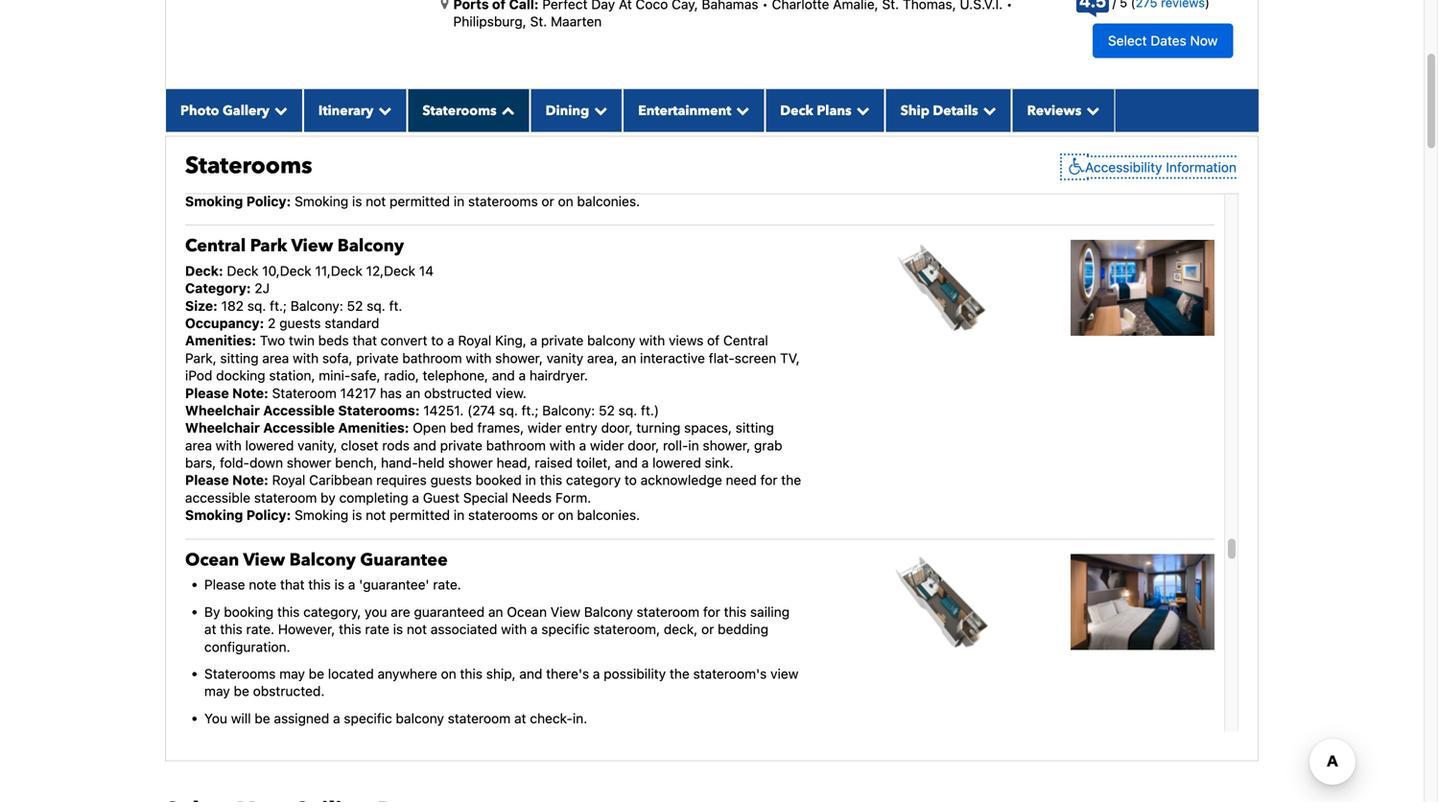 Task type: locate. For each thing, give the bounding box(es) containing it.
1 staterooms from the top
[[468, 193, 538, 209]]

2 caribbean from the top
[[309, 473, 373, 488]]

down
[[250, 141, 283, 157], [250, 455, 283, 471]]

1 vertical spatial completing
[[339, 490, 409, 506]]

0 vertical spatial ft.;
[[641, 88, 659, 104]]

booked down chevron up image
[[476, 158, 522, 174]]

policy: up ocean view balcony guarantee
[[247, 507, 291, 523]]

chevron down image
[[590, 103, 608, 117], [732, 103, 750, 117], [852, 103, 870, 117], [979, 103, 997, 117], [1082, 103, 1100, 117]]

amenities: inside category: 2j size: 182 sq. ft.; balcony: 52 sq. ft. occupancy: 2 guests standard amenities:
[[185, 333, 256, 349]]

1 vertical spatial flat-
[[709, 350, 735, 366]]

2 vertical spatial staterooms
[[204, 666, 276, 682]]

safe, inside two twin beds that convert to a royal king, a private balcony with views of central park, sitting area with sofa, private bathroom with shower, vanity area, an interactive flat-screen tv, ipod docking station, mini-safe, radio, telephone, and a hairdryer. please note: stateroom 14217 has an obstructed view. wheelchair accessible staterooms: 14251. (274 sq. ft.; balcony: 52 sq. ft.) wheelchair accessible amenities:
[[351, 368, 381, 384]]

is up ocean view balcony guarantee
[[352, 507, 362, 523]]

obstructed.
[[253, 684, 325, 700]]

1 vertical spatial booked
[[476, 473, 522, 488]]

balcony up stateroom,
[[584, 604, 633, 620]]

convert down ft.
[[381, 333, 428, 349]]

1 head, from the top
[[497, 141, 531, 157]]

sink. inside the two twin beds that convert to a royal king, a private balcony with views of central park, sitting area with sofa bed, private bathroom with shower, vanity area, an interactive flat- screen tv, ipod docking station, mini-safe, radio, telephone, and a hairdryer. 14253, 14651, and 14653. (274 sq. ft.; balcony: 52 sq. ft.) open bed frames, wider entry door, turning spaces, sitting area with lowered vanity, closet rods and private bathroom with a wider door, roll-in shower, grab bars, fold-down shower bench, hand-held shower head, raised toilet, and a lowered sink. royal caribbean requires guests booked in this category to acknowledge need for the accessible stateroom by completing a guest special needs form. smoking policy: smoking is not permitted in staterooms or on balconies.
[[705, 141, 734, 157]]

0 vertical spatial special
[[463, 176, 509, 192]]

permitted up the "guarantee"
[[390, 507, 450, 523]]

stateroom up park
[[254, 176, 317, 192]]

hairdryer.
[[599, 71, 657, 87], [530, 368, 588, 384]]

1 hand- from the top
[[381, 141, 418, 157]]

1 wheelchair from the top
[[185, 403, 260, 418]]

chevron down image for itinerary
[[374, 103, 392, 117]]

balcony
[[338, 234, 404, 258], [290, 548, 356, 572], [584, 604, 633, 620]]

0 vertical spatial roll-
[[663, 123, 689, 139]]

0 vertical spatial of
[[708, 36, 720, 52]]

2 vertical spatial be
[[255, 711, 270, 727]]

may up you
[[204, 684, 230, 700]]

grab
[[754, 123, 783, 139], [754, 438, 783, 453]]

itinerary
[[319, 102, 374, 120]]

2 requires from the top
[[377, 473, 427, 488]]

stateroom inside the two twin beds that convert to a royal king, a private balcony with views of central park, sitting area with sofa bed, private bathroom with shower, vanity area, an interactive flat- screen tv, ipod docking station, mini-safe, radio, telephone, and a hairdryer. 14253, 14651, and 14653. (274 sq. ft.; balcony: 52 sq. ft.) open bed frames, wider entry door, turning spaces, sitting area with lowered vanity, closet rods and private bathroom with a wider door, roll-in shower, grab bars, fold-down shower bench, hand-held shower head, raised toilet, and a lowered sink. royal caribbean requires guests booked in this category to acknowledge need for the accessible stateroom by completing a guest special needs form. smoking policy: smoking is not permitted in staterooms or on balconies.
[[254, 176, 317, 192]]

king, down philipsburg, st. maarten
[[495, 36, 527, 52]]

1 caribbean from the top
[[309, 158, 373, 174]]

held
[[418, 141, 445, 157], [418, 455, 445, 471]]

is up the category,
[[335, 577, 345, 593]]

is down are
[[393, 622, 403, 638]]

open down 14253,
[[413, 106, 446, 122]]

convert up 14253,
[[381, 36, 428, 52]]

2 sink. from the top
[[705, 455, 734, 471]]

central for two twin beds that convert to a royal king, a private balcony with views of central park, sitting area with sofa bed, private bathroom with shower, vanity area, an interactive flat- screen tv, ipod docking station, mini-safe, radio, telephone, and a hairdryer. 14253, 14651, and 14653. (274 sq. ft.; balcony: 52 sq. ft.) open bed frames, wider entry door, turning spaces, sitting area with lowered vanity, closet rods and private bathroom with a wider door, roll-in shower, grab bars, fold-down shower bench, hand-held shower head, raised toilet, and a lowered sink. royal caribbean requires guests booked in this category to acknowledge need for the accessible stateroom by completing a guest special needs form. smoking policy: smoking is not permitted in staterooms or on balconies.
[[724, 36, 769, 52]]

2 completing from the top
[[339, 490, 409, 506]]

2 vertical spatial balcony:
[[543, 403, 595, 418]]

0 vertical spatial two
[[260, 36, 285, 52]]

central for two twin beds that convert to a royal king, a private balcony with views of central park, sitting area with sofa, private bathroom with shower, vanity area, an interactive flat-screen tv, ipod docking station, mini-safe, radio, telephone, and a hairdryer. please note: stateroom 14217 has an obstructed view. wheelchair accessible staterooms: 14251. (274 sq. ft.; balcony: 52 sq. ft.) wheelchair accessible amenities:
[[724, 333, 769, 349]]

1 entry from the top
[[566, 106, 598, 122]]

accessible
[[185, 176, 251, 192], [185, 490, 251, 506]]

hand- inside open bed frames, wider entry door, turning spaces, sitting area with lowered vanity, closet rods and private bathroom with a wider door, roll-in shower, grab bars, fold-down shower bench, hand-held shower head, raised toilet, and a lowered sink. please note:
[[381, 455, 418, 471]]

2 needs from the top
[[512, 490, 552, 506]]

please
[[185, 385, 229, 401], [185, 473, 229, 488], [204, 577, 245, 593]]

0 vertical spatial grab
[[754, 123, 783, 139]]

or inside 'by booking this category, you are guaranteed an ocean view balcony stateroom for this sailing at this rate. however, this rate is not associated with a specific stateroom, deck, or bedding configuration.'
[[702, 622, 715, 638]]

1 vertical spatial balcony
[[588, 333, 636, 349]]

radio,
[[453, 71, 488, 87], [384, 368, 419, 384]]

(274 right 14653.
[[587, 88, 615, 104]]

beds
[[318, 36, 349, 52], [318, 333, 349, 349]]

1 convert from the top
[[381, 36, 428, 52]]

private inside open bed frames, wider entry door, turning spaces, sitting area with lowered vanity, closet rods and private bathroom with a wider door, roll-in shower, grab bars, fold-down shower bench, hand-held shower head, raised toilet, and a lowered sink. please note:
[[440, 438, 483, 453]]

2 note: from the top
[[232, 473, 269, 488]]

beds up sofa,
[[318, 333, 349, 349]]

closet down itinerary
[[341, 123, 379, 139]]

chevron down image left deck plans
[[732, 103, 750, 117]]

hand- down itinerary dropdown button
[[381, 141, 418, 157]]

not down are
[[407, 622, 427, 638]]

1 rods from the top
[[382, 123, 410, 139]]

14651,
[[470, 88, 510, 104]]

royal down photo gallery dropdown button
[[272, 158, 306, 174]]

itinerary button
[[303, 89, 407, 132]]

balcony inside central park view balcony deck: deck 10,deck 11,deck 12,deck 14
[[338, 234, 404, 258]]

or right deck,
[[702, 622, 715, 638]]

bathroom down view.
[[486, 438, 546, 453]]

select
[[1109, 33, 1148, 48]]

2 accessible from the top
[[185, 490, 251, 506]]

bed
[[450, 106, 474, 122], [450, 420, 474, 436]]

for
[[761, 158, 778, 174], [761, 473, 778, 488], [704, 604, 721, 620]]

0 vertical spatial mini-
[[388, 71, 420, 87]]

2 entry from the top
[[566, 420, 598, 436]]

1 spaces, from the top
[[685, 106, 732, 122]]

1 special from the top
[[463, 176, 509, 192]]

52 inside category: 2j size: 182 sq. ft.; balcony: 52 sq. ft. occupancy: 2 guests standard amenities:
[[347, 298, 363, 314]]

tv,
[[231, 71, 251, 87], [780, 350, 800, 366]]

fold-
[[220, 141, 250, 157], [220, 455, 250, 471]]

chevron down image for photo gallery
[[270, 103, 288, 117]]

0 horizontal spatial amenities:
[[185, 333, 256, 349]]

1 vertical spatial staterooms
[[468, 507, 538, 523]]

1 vertical spatial policy:
[[247, 507, 291, 523]]

2 of from the top
[[708, 333, 720, 349]]

2 roll- from the top
[[663, 438, 689, 453]]

1 horizontal spatial chevron down image
[[374, 103, 392, 117]]

1 booked from the top
[[476, 158, 522, 174]]

central inside the two twin beds that convert to a royal king, a private balcony with views of central park, sitting area with sofa bed, private bathroom with shower, vanity area, an interactive flat- screen tv, ipod docking station, mini-safe, radio, telephone, and a hairdryer. 14253, 14651, and 14653. (274 sq. ft.; balcony: 52 sq. ft.) open bed frames, wider entry door, turning spaces, sitting area with lowered vanity, closet rods and private bathroom with a wider door, roll-in shower, grab bars, fold-down shower bench, hand-held shower head, raised toilet, and a lowered sink. royal caribbean requires guests booked in this category to acknowledge need for the accessible stateroom by completing a guest special needs form. smoking policy: smoking is not permitted in staterooms or on balconies.
[[724, 36, 769, 52]]

0 vertical spatial hand-
[[381, 141, 418, 157]]

bars, inside open bed frames, wider entry door, turning spaces, sitting area with lowered vanity, closet rods and private bathroom with a wider door, roll-in shower, grab bars, fold-down shower bench, hand-held shower head, raised toilet, and a lowered sink. please note:
[[185, 455, 216, 471]]

ft.; down view.
[[522, 403, 539, 418]]

2 staterooms from the top
[[468, 507, 538, 523]]

0 horizontal spatial telephone,
[[423, 368, 489, 384]]

1 needs from the top
[[512, 176, 552, 192]]

0 horizontal spatial tv,
[[231, 71, 251, 87]]

convert inside two twin beds that convert to a royal king, a private balcony with views of central park, sitting area with sofa, private bathroom with shower, vanity area, an interactive flat-screen tv, ipod docking station, mini-safe, radio, telephone, and a hairdryer. please note: stateroom 14217 has an obstructed view. wheelchair accessible staterooms: 14251. (274 sq. ft.; balcony: 52 sq. ft.) wheelchair accessible amenities:
[[381, 333, 428, 349]]

that right note at the left of the page
[[280, 577, 305, 593]]

0 vertical spatial ft.)
[[761, 88, 779, 104]]

2 two from the top
[[260, 333, 285, 349]]

1 vanity, from the top
[[298, 123, 337, 139]]

14
[[419, 263, 434, 279]]

1 grab from the top
[[754, 123, 783, 139]]

2 views from the top
[[669, 333, 704, 349]]

2 down from the top
[[250, 455, 283, 471]]

1 vertical spatial turning
[[637, 420, 681, 436]]

spaces, inside open bed frames, wider entry door, turning spaces, sitting area with lowered vanity, closet rods and private bathroom with a wider door, roll-in shower, grab bars, fold-down shower bench, hand-held shower head, raised toilet, and a lowered sink. please note:
[[685, 420, 732, 436]]

chevron down image inside entertainment dropdown button
[[732, 103, 750, 117]]

1 bed from the top
[[450, 106, 474, 122]]

0 vertical spatial completing
[[339, 176, 409, 192]]

0 vertical spatial park,
[[185, 54, 217, 69]]

hand-
[[381, 141, 418, 157], [381, 455, 418, 471]]

on inside staterooms may be located anywhere on this ship, and there's a possibility the stateroom's view may be obstructed.
[[441, 666, 457, 682]]

not inside the two twin beds that convert to a royal king, a private balcony with views of central park, sitting area with sofa bed, private bathroom with shower, vanity area, an interactive flat- screen tv, ipod docking station, mini-safe, radio, telephone, and a hairdryer. 14253, 14651, and 14653. (274 sq. ft.; balcony: 52 sq. ft.) open bed frames, wider entry door, turning spaces, sitting area with lowered vanity, closet rods and private bathroom with a wider door, roll-in shower, grab bars, fold-down shower bench, hand-held shower head, raised toilet, and a lowered sink. royal caribbean requires guests booked in this category to acknowledge need for the accessible stateroom by completing a guest special needs form. smoking policy: smoking is not permitted in staterooms or on balconies.
[[366, 193, 386, 209]]

staterooms down chevron up image
[[468, 193, 538, 209]]

2 balconies. from the top
[[577, 507, 640, 523]]

2 convert from the top
[[381, 333, 428, 349]]

0 vertical spatial ocean
[[185, 548, 239, 572]]

1 sink. from the top
[[705, 141, 734, 157]]

2 toilet, from the top
[[577, 455, 612, 471]]

views inside two twin beds that convert to a royal king, a private balcony with views of central park, sitting area with sofa, private bathroom with shower, vanity area, an interactive flat-screen tv, ipod docking station, mini-safe, radio, telephone, and a hairdryer. please note: stateroom 14217 has an obstructed view. wheelchair accessible staterooms: 14251. (274 sq. ft.; balcony: 52 sq. ft.) wheelchair accessible amenities:
[[669, 333, 704, 349]]

deck up 2j
[[227, 263, 259, 279]]

0 vertical spatial booked
[[476, 158, 522, 174]]

permitted up 14
[[390, 193, 450, 209]]

1 down from the top
[[250, 141, 283, 157]]

1 vertical spatial not
[[366, 507, 386, 523]]

on inside royal caribbean requires guests booked in this category to acknowledge need for the accessible stateroom by completing a guest special needs form. smoking policy: smoking is not permitted in staterooms or on balconies.
[[558, 507, 574, 523]]

toilet, inside the two twin beds that convert to a royal king, a private balcony with views of central park, sitting area with sofa bed, private bathroom with shower, vanity area, an interactive flat- screen tv, ipod docking station, mini-safe, radio, telephone, and a hairdryer. 14253, 14651, and 14653. (274 sq. ft.; balcony: 52 sq. ft.) open bed frames, wider entry door, turning spaces, sitting area with lowered vanity, closet rods and private bathroom with a wider door, roll-in shower, grab bars, fold-down shower bench, hand-held shower head, raised toilet, and a lowered sink. royal caribbean requires guests booked in this category to acknowledge need for the accessible stateroom by completing a guest special needs form. smoking policy: smoking is not permitted in staterooms or on balconies.
[[577, 141, 612, 157]]

for inside royal caribbean requires guests booked in this category to acknowledge need for the accessible stateroom by completing a guest special needs form. smoking policy: smoking is not permitted in staterooms or on balconies.
[[761, 473, 778, 488]]

specific down located
[[344, 711, 392, 727]]

2 by from the top
[[321, 490, 336, 506]]

1 raised from the top
[[535, 141, 573, 157]]

dining
[[546, 102, 590, 120]]

1 horizontal spatial amenities:
[[338, 420, 409, 436]]

king,
[[495, 36, 527, 52], [495, 333, 527, 349]]

convert inside the two twin beds that convert to a royal king, a private balcony with views of central park, sitting area with sofa bed, private bathroom with shower, vanity area, an interactive flat- screen tv, ipod docking station, mini-safe, radio, telephone, and a hairdryer. 14253, 14651, and 14653. (274 sq. ft.; balcony: 52 sq. ft.) open bed frames, wider entry door, turning spaces, sitting area with lowered vanity, closet rods and private bathroom with a wider door, roll-in shower, grab bars, fold-down shower bench, hand-held shower head, raised toilet, and a lowered sink. royal caribbean requires guests booked in this category to acknowledge need for the accessible stateroom by completing a guest special needs form. smoking policy: smoking is not permitted in staterooms or on balconies.
[[381, 36, 428, 52]]

ipod
[[254, 71, 281, 87], [185, 368, 213, 384]]

two for ipod
[[260, 36, 285, 52]]

2 hand- from the top
[[381, 455, 418, 471]]

1 vertical spatial rods
[[382, 438, 410, 453]]

special inside the two twin beds that convert to a royal king, a private balcony with views of central park, sitting area with sofa bed, private bathroom with shower, vanity area, an interactive flat- screen tv, ipod docking station, mini-safe, radio, telephone, and a hairdryer. 14253, 14651, and 14653. (274 sq. ft.; balcony: 52 sq. ft.) open bed frames, wider entry door, turning spaces, sitting area with lowered vanity, closet rods and private bathroom with a wider door, roll-in shower, grab bars, fold-down shower bench, hand-held shower head, raised toilet, and a lowered sink. royal caribbean requires guests booked in this category to acknowledge need for the accessible stateroom by completing a guest special needs form. smoking policy: smoking is not permitted in staterooms or on balconies.
[[463, 176, 509, 192]]

needs inside royal caribbean requires guests booked in this category to acknowledge need for the accessible stateroom by completing a guest special needs form. smoking policy: smoking is not permitted in staterooms or on balconies.
[[512, 490, 552, 506]]

0 vertical spatial hairdryer.
[[599, 71, 657, 87]]

0 vertical spatial bars,
[[185, 141, 216, 157]]

vanity,
[[298, 123, 337, 139], [298, 438, 337, 453]]

2 head, from the top
[[497, 455, 531, 471]]

permitted inside the two twin beds that convert to a royal king, a private balcony with views of central park, sitting area with sofa bed, private bathroom with shower, vanity area, an interactive flat- screen tv, ipod docking station, mini-safe, radio, telephone, and a hairdryer. 14253, 14651, and 14653. (274 sq. ft.; balcony: 52 sq. ft.) open bed frames, wider entry door, turning spaces, sitting area with lowered vanity, closet rods and private bathroom with a wider door, roll-in shower, grab bars, fold-down shower bench, hand-held shower head, raised toilet, and a lowered sink. royal caribbean requires guests booked in this category to acknowledge need for the accessible stateroom by completing a guest special needs form. smoking policy: smoking is not permitted in staterooms or on balconies.
[[390, 193, 450, 209]]

0 horizontal spatial ipod
[[185, 368, 213, 384]]

rate. up guaranteed
[[433, 577, 461, 593]]

radio, up 14651,
[[453, 71, 488, 87]]

0 horizontal spatial screen
[[185, 71, 227, 87]]

flat-
[[737, 54, 762, 69], [709, 350, 735, 366]]

2 wheelchair from the top
[[185, 420, 260, 436]]

private
[[541, 36, 584, 52], [384, 54, 426, 69], [440, 123, 483, 139], [541, 333, 584, 349], [356, 350, 399, 366], [440, 438, 483, 453]]

1 vertical spatial or
[[542, 507, 555, 523]]

raised inside open bed frames, wider entry door, turning spaces, sitting area with lowered vanity, closet rods and private bathroom with a wider door, roll-in shower, grab bars, fold-down shower bench, hand-held shower head, raised toilet, and a lowered sink. please note:
[[535, 455, 573, 471]]

telephone, up obstructed
[[423, 368, 489, 384]]

is inside 'by booking this category, you are guaranteed an ocean view balcony stateroom for this sailing at this rate. however, this rate is not associated with a specific stateroom, deck, or bedding configuration.'
[[393, 622, 403, 638]]

bathroom down chevron up image
[[486, 123, 546, 139]]

1 vertical spatial views
[[669, 333, 704, 349]]

shower
[[287, 141, 332, 157], [448, 141, 493, 157], [287, 455, 332, 471], [448, 455, 493, 471]]

1 vertical spatial staterooms
[[185, 150, 312, 182]]

1 horizontal spatial telephone,
[[492, 71, 558, 87]]

1 vertical spatial interactive
[[640, 350, 705, 366]]

0 horizontal spatial station,
[[269, 368, 315, 384]]

king, inside two twin beds that convert to a royal king, a private balcony with views of central park, sitting area with sofa, private bathroom with shower, vanity area, an interactive flat-screen tv, ipod docking station, mini-safe, radio, telephone, and a hairdryer. please note: stateroom 14217 has an obstructed view. wheelchair accessible staterooms: 14251. (274 sq. ft.; balcony: 52 sq. ft.) wheelchair accessible amenities:
[[495, 333, 527, 349]]

park, down occupancy:
[[185, 350, 217, 366]]

view up note at the left of the page
[[243, 548, 285, 572]]

1 vertical spatial that
[[353, 333, 377, 349]]

2 category from the top
[[566, 473, 621, 488]]

shower down staterooms dropdown button
[[448, 141, 493, 157]]

0 vertical spatial entry
[[566, 106, 598, 122]]

ipod up gallery
[[254, 71, 281, 87]]

rate. down booking
[[246, 622, 275, 638]]

the inside royal caribbean requires guests booked in this category to acknowledge need for the accessible stateroom by completing a guest special needs form. smoking policy: smoking is not permitted in staterooms or on balconies.
[[782, 473, 802, 488]]

docking down occupancy:
[[216, 368, 266, 384]]

0 vertical spatial view
[[291, 234, 333, 258]]

deck left plans
[[781, 102, 814, 120]]

ocean up by
[[185, 548, 239, 572]]

docking down sofa
[[285, 71, 334, 87]]

two twin beds that convert to a royal king, a private balcony with views of central park, sitting area with sofa, private bathroom with shower, vanity area, an interactive flat-screen tv, ipod docking station, mini-safe, radio, telephone, and a hairdryer. please note: stateroom 14217 has an obstructed view. wheelchair accessible staterooms: 14251. (274 sq. ft.; balcony: 52 sq. ft.) wheelchair accessible amenities:
[[185, 333, 800, 436]]

with
[[640, 36, 665, 52], [293, 54, 319, 69], [493, 54, 519, 69], [216, 123, 242, 139], [550, 123, 576, 139], [640, 333, 665, 349], [293, 350, 319, 366], [466, 350, 492, 366], [216, 438, 242, 453], [550, 438, 576, 453], [501, 622, 527, 638]]

2 guest from the top
[[423, 490, 460, 506]]

12,deck
[[366, 263, 416, 279]]

head, down chevron up image
[[497, 141, 531, 157]]

2 king, from the top
[[495, 333, 527, 349]]

or down open bed frames, wider entry door, turning spaces, sitting area with lowered vanity, closet rods and private bathroom with a wider door, roll-in shower, grab bars, fold-down shower bench, hand-held shower head, raised toilet, and a lowered sink. please note: at bottom
[[542, 507, 555, 523]]

beds for sofa
[[318, 36, 349, 52]]

royal up ocean view balcony guarantee
[[272, 473, 306, 488]]

1 vertical spatial ipod
[[185, 368, 213, 384]]

1 requires from the top
[[377, 158, 427, 174]]

1 vertical spatial area,
[[587, 350, 618, 366]]

chevron down image for entertainment
[[732, 103, 750, 117]]

rate
[[365, 622, 390, 638]]

at
[[204, 622, 216, 638], [515, 711, 527, 727]]

chevron down image inside reviews "dropdown button"
[[1082, 103, 1100, 117]]

sq.
[[619, 88, 638, 104], [738, 88, 757, 104], [247, 298, 266, 314], [367, 298, 386, 314], [499, 403, 518, 418], [619, 403, 638, 418]]

down down stateroom
[[250, 455, 283, 471]]

1 category from the top
[[566, 158, 621, 174]]

1 frames, from the top
[[478, 106, 524, 122]]

0 horizontal spatial safe,
[[351, 368, 381, 384]]

1 vertical spatial ft.)
[[641, 403, 660, 418]]

bench,
[[335, 141, 378, 157], [335, 455, 378, 471]]

by
[[321, 176, 336, 192], [321, 490, 336, 506]]

1 vertical spatial bars,
[[185, 455, 216, 471]]

0 vertical spatial vanity,
[[298, 123, 337, 139]]

2 park, from the top
[[185, 350, 217, 366]]

photo gallery
[[180, 102, 270, 120]]

is up 11,deck at the top
[[352, 193, 362, 209]]

chevron down image inside photo gallery dropdown button
[[270, 103, 288, 117]]

policy:
[[247, 193, 291, 209], [247, 507, 291, 523]]

1 two from the top
[[260, 36, 285, 52]]

2 permitted from the top
[[390, 507, 450, 523]]

shower up royal caribbean requires guests booked in this category to acknowledge need for the accessible stateroom by completing a guest special needs form. smoking policy: smoking is not permitted in staterooms or on balconies.
[[448, 455, 493, 471]]

1 guest from the top
[[423, 176, 460, 192]]

ocean inside 'by booking this category, you are guaranteed an ocean view balcony stateroom for this sailing at this rate. however, this rate is not associated with a specific stateroom, deck, or bedding configuration.'
[[507, 604, 547, 620]]

by up ocean view balcony guarantee
[[321, 490, 336, 506]]

docking inside two twin beds that convert to a royal king, a private balcony with views of central park, sitting area with sofa, private bathroom with shower, vanity area, an interactive flat-screen tv, ipod docking station, mini-safe, radio, telephone, and a hairdryer. please note: stateroom 14217 has an obstructed view. wheelchair accessible staterooms: 14251. (274 sq. ft.; balcony: 52 sq. ft.) wheelchair accessible amenities:
[[216, 368, 266, 384]]

wider
[[528, 106, 562, 122], [590, 123, 624, 139], [528, 420, 562, 436], [590, 438, 624, 453]]

chevron down image up wheelchair image
[[1082, 103, 1100, 117]]

that for private
[[353, 333, 377, 349]]

0 vertical spatial bed
[[450, 106, 474, 122]]

1 king, from the top
[[495, 36, 527, 52]]

caribbean down itinerary
[[309, 158, 373, 174]]

requires down "staterooms:"
[[377, 473, 427, 488]]

guests down 14251. in the bottom left of the page
[[431, 473, 472, 488]]

1 acknowledge from the top
[[641, 158, 723, 174]]

0 vertical spatial for
[[761, 158, 778, 174]]

2 form. from the top
[[556, 490, 592, 506]]

staterooms
[[468, 193, 538, 209], [468, 507, 538, 523]]

1 twin from the top
[[289, 36, 315, 52]]

0 vertical spatial head,
[[497, 141, 531, 157]]

deck inside central park view balcony deck: deck 10,deck 11,deck 12,deck 14
[[227, 263, 259, 279]]

form.
[[556, 176, 592, 192], [556, 490, 592, 506]]

specific up there's
[[542, 622, 590, 638]]

head, inside the two twin beds that convert to a royal king, a private balcony with views of central park, sitting area with sofa bed, private bathroom with shower, vanity area, an interactive flat- screen tv, ipod docking station, mini-safe, radio, telephone, and a hairdryer. 14253, 14651, and 14653. (274 sq. ft.; balcony: 52 sq. ft.) open bed frames, wider entry door, turning spaces, sitting area with lowered vanity, closet rods and private bathroom with a wider door, roll-in shower, grab bars, fold-down shower bench, hand-held shower head, raised toilet, and a lowered sink. royal caribbean requires guests booked in this category to acknowledge need for the accessible stateroom by completing a guest special needs form. smoking policy: smoking is not permitted in staterooms or on balconies.
[[497, 141, 531, 157]]

0 vertical spatial needs
[[512, 176, 552, 192]]

twin up itinerary dropdown button
[[289, 36, 315, 52]]

king, inside the two twin beds that convert to a royal king, a private balcony with views of central park, sitting area with sofa bed, private bathroom with shower, vanity area, an interactive flat- screen tv, ipod docking station, mini-safe, radio, telephone, and a hairdryer. 14253, 14651, and 14653. (274 sq. ft.; balcony: 52 sq. ft.) open bed frames, wider entry door, turning spaces, sitting area with lowered vanity, closet rods and private bathroom with a wider door, roll-in shower, grab bars, fold-down shower bench, hand-held shower head, raised toilet, and a lowered sink. royal caribbean requires guests booked in this category to acknowledge need for the accessible stateroom by completing a guest special needs form. smoking policy: smoking is not permitted in staterooms or on balconies.
[[495, 36, 527, 52]]

2 booked from the top
[[476, 473, 522, 488]]

amenities: down occupancy:
[[185, 333, 256, 349]]

1 chevron down image from the left
[[590, 103, 608, 117]]

hand- down "staterooms:"
[[381, 455, 418, 471]]

0 vertical spatial wheelchair
[[185, 403, 260, 418]]

two inside two twin beds that convert to a royal king, a private balcony with views of central park, sitting area with sofa, private bathroom with shower, vanity area, an interactive flat-screen tv, ipod docking station, mini-safe, radio, telephone, and a hairdryer. please note: stateroom 14217 has an obstructed view. wheelchair accessible staterooms: 14251. (274 sq. ft.; balcony: 52 sq. ft.) wheelchair accessible amenities:
[[260, 333, 285, 349]]

1 permitted from the top
[[390, 193, 450, 209]]

1 completing from the top
[[339, 176, 409, 192]]

station,
[[338, 71, 384, 87], [269, 368, 315, 384]]

1 note: from the top
[[232, 385, 269, 401]]

dining button
[[530, 89, 623, 132]]

staterooms for staterooms may be located anywhere on this ship, and there's a possibility the stateroom's view may be obstructed.
[[204, 666, 276, 682]]

1 accessible from the top
[[263, 403, 335, 418]]

balconies. inside royal caribbean requires guests booked in this category to acknowledge need for the accessible stateroom by completing a guest special needs form. smoking policy: smoking is not permitted in staterooms or on balconies.
[[577, 507, 640, 523]]

accessible inside the two twin beds that convert to a royal king, a private balcony with views of central park, sitting area with sofa bed, private bathroom with shower, vanity area, an interactive flat- screen tv, ipod docking station, mini-safe, radio, telephone, and a hairdryer. 14253, 14651, and 14653. (274 sq. ft.; balcony: 52 sq. ft.) open bed frames, wider entry door, turning spaces, sitting area with lowered vanity, closet rods and private bathroom with a wider door, roll-in shower, grab bars, fold-down shower bench, hand-held shower head, raised toilet, and a lowered sink. royal caribbean requires guests booked in this category to acknowledge need for the accessible stateroom by completing a guest special needs form. smoking policy: smoking is not permitted in staterooms or on balconies.
[[185, 176, 251, 192]]

park, inside two twin beds that convert to a royal king, a private balcony with views of central park, sitting area with sofa, private bathroom with shower, vanity area, an interactive flat-screen tv, ipod docking station, mini-safe, radio, telephone, and a hairdryer. please note: stateroom 14217 has an obstructed view. wheelchair accessible staterooms: 14251. (274 sq. ft.; balcony: 52 sq. ft.) wheelchair accessible amenities:
[[185, 350, 217, 366]]

not
[[366, 193, 386, 209], [366, 507, 386, 523], [407, 622, 427, 638]]

1 horizontal spatial ipod
[[254, 71, 281, 87]]

chevron down image left 'reviews'
[[979, 103, 997, 117]]

2 special from the top
[[463, 490, 509, 506]]

1 vertical spatial for
[[761, 473, 778, 488]]

1 vertical spatial station,
[[269, 368, 315, 384]]

ocean
[[185, 548, 239, 572], [507, 604, 547, 620]]

policy: up park
[[247, 193, 291, 209]]

twin inside the two twin beds that convert to a royal king, a private balcony with views of central park, sitting area with sofa bed, private bathroom with shower, vanity area, an interactive flat- screen tv, ipod docking station, mini-safe, radio, telephone, and a hairdryer. 14253, 14651, and 14653. (274 sq. ft.; balcony: 52 sq. ft.) open bed frames, wider entry door, turning spaces, sitting area with lowered vanity, closet rods and private bathroom with a wider door, roll-in shower, grab bars, fold-down shower bench, hand-held shower head, raised toilet, and a lowered sink. royal caribbean requires guests booked in this category to acknowledge need for the accessible stateroom by completing a guest special needs form. smoking policy: smoking is not permitted in staterooms or on balconies.
[[289, 36, 315, 52]]

1 toilet, from the top
[[577, 141, 612, 157]]

cabin image for deck 10,deck 11,deck 12,deck 14 deck on wonder of the seas image
[[1071, 240, 1215, 336]]

2 beds from the top
[[318, 333, 349, 349]]

amenities:
[[185, 333, 256, 349], [338, 420, 409, 436]]

0 horizontal spatial 52
[[347, 298, 363, 314]]

guests right 2
[[279, 315, 321, 331]]

beds inside two twin beds that convert to a royal king, a private balcony with views of central park, sitting area with sofa, private bathroom with shower, vanity area, an interactive flat-screen tv, ipod docking station, mini-safe, radio, telephone, and a hairdryer. please note: stateroom 14217 has an obstructed view. wheelchair accessible staterooms: 14251. (274 sq. ft.; balcony: 52 sq. ft.) wheelchair accessible amenities:
[[318, 333, 349, 349]]

1 accessible from the top
[[185, 176, 251, 192]]

balcony for vanity
[[588, 36, 636, 52]]

bed down 14253,
[[450, 106, 474, 122]]

requires down itinerary dropdown button
[[377, 158, 427, 174]]

station, up stateroom
[[269, 368, 315, 384]]

1 vertical spatial mini-
[[319, 368, 351, 384]]

1 closet from the top
[[341, 123, 379, 139]]

2 vertical spatial 52
[[599, 403, 615, 418]]

a inside royal caribbean requires guests booked in this category to acknowledge need for the accessible stateroom by completing a guest special needs form. smoking policy: smoking is not permitted in staterooms or on balconies.
[[412, 490, 420, 506]]

2 frames, from the top
[[478, 420, 524, 436]]

0 horizontal spatial docking
[[216, 368, 266, 384]]

1 open from the top
[[413, 106, 446, 122]]

of inside the two twin beds that convert to a royal king, a private balcony with views of central park, sitting area with sofa bed, private bathroom with shower, vanity area, an interactive flat- screen tv, ipod docking station, mini-safe, radio, telephone, and a hairdryer. 14253, 14651, and 14653. (274 sq. ft.; balcony: 52 sq. ft.) open bed frames, wider entry door, turning spaces, sitting area with lowered vanity, closet rods and private bathroom with a wider door, roll-in shower, grab bars, fold-down shower bench, hand-held shower head, raised toilet, and a lowered sink. royal caribbean requires guests booked in this category to acknowledge need for the accessible stateroom by completing a guest special needs form. smoking policy: smoking is not permitted in staterooms or on balconies.
[[708, 36, 720, 52]]

views
[[669, 36, 704, 52], [669, 333, 704, 349]]

completing up the "guarantee"
[[339, 490, 409, 506]]

that up bed,
[[353, 36, 377, 52]]

1 vertical spatial telephone,
[[423, 368, 489, 384]]

(274 inside the two twin beds that convert to a royal king, a private balcony with views of central park, sitting area with sofa bed, private bathroom with shower, vanity area, an interactive flat- screen tv, ipod docking station, mini-safe, radio, telephone, and a hairdryer. 14253, 14651, and 14653. (274 sq. ft.; balcony: 52 sq. ft.) open bed frames, wider entry door, turning spaces, sitting area with lowered vanity, closet rods and private bathroom with a wider door, roll-in shower, grab bars, fold-down shower bench, hand-held shower head, raised toilet, and a lowered sink. royal caribbean requires guests booked in this category to acknowledge need for the accessible stateroom by completing a guest special needs form. smoking policy: smoking is not permitted in staterooms or on balconies.
[[587, 88, 615, 104]]

royal up obstructed
[[458, 333, 492, 349]]

1 by from the top
[[321, 176, 336, 192]]

frames, down view.
[[478, 420, 524, 436]]

note:
[[232, 385, 269, 401], [232, 473, 269, 488]]

0 vertical spatial raised
[[535, 141, 573, 157]]

1 roll- from the top
[[663, 123, 689, 139]]

staterooms main content
[[156, 0, 1269, 802]]

0 horizontal spatial (274
[[468, 403, 496, 418]]

views inside the two twin beds that convert to a royal king, a private balcony with views of central park, sitting area with sofa bed, private bathroom with shower, vanity area, an interactive flat- screen tv, ipod docking station, mini-safe, radio, telephone, and a hairdryer. 14253, 14651, and 14653. (274 sq. ft.; balcony: 52 sq. ft.) open bed frames, wider entry door, turning spaces, sitting area with lowered vanity, closet rods and private bathroom with a wider door, roll-in shower, grab bars, fold-down shower bench, hand-held shower head, raised toilet, and a lowered sink. royal caribbean requires guests booked in this category to acknowledge need for the accessible stateroom by completing a guest special needs form. smoking policy: smoking is not permitted in staterooms or on balconies.
[[669, 36, 704, 52]]

category,
[[304, 604, 361, 620]]

a inside 'by booking this category, you are guaranteed an ocean view balcony stateroom for this sailing at this rate. however, this rate is not associated with a specific stateroom, deck, or bedding configuration.'
[[531, 622, 538, 638]]

0 vertical spatial sink.
[[705, 141, 734, 157]]

be
[[309, 666, 324, 682], [234, 684, 249, 700], [255, 711, 270, 727]]

ipod inside two twin beds that convert to a royal king, a private balcony with views of central park, sitting area with sofa, private bathroom with shower, vanity area, an interactive flat-screen tv, ipod docking station, mini-safe, radio, telephone, and a hairdryer. please note: stateroom 14217 has an obstructed view. wheelchair accessible staterooms: 14251. (274 sq. ft.; balcony: 52 sq. ft.) wheelchair accessible amenities:
[[185, 368, 213, 384]]

requires
[[377, 158, 427, 174], [377, 473, 427, 488]]

held inside open bed frames, wider entry door, turning spaces, sitting area with lowered vanity, closet rods and private bathroom with a wider door, roll-in shower, grab bars, fold-down shower bench, hand-held shower head, raised toilet, and a lowered sink. please note:
[[418, 455, 445, 471]]

amenities: down "staterooms:"
[[338, 420, 409, 436]]

vanity, down stateroom
[[298, 438, 337, 453]]

not up 12,deck
[[366, 193, 386, 209]]

category inside royal caribbean requires guests booked in this category to acknowledge need for the accessible stateroom by completing a guest special needs form. smoking policy: smoking is not permitted in staterooms or on balconies.
[[566, 473, 621, 488]]

bars, inside the two twin beds that convert to a royal king, a private balcony with views of central park, sitting area with sofa bed, private bathroom with shower, vanity area, an interactive flat- screen tv, ipod docking station, mini-safe, radio, telephone, and a hairdryer. 14253, 14651, and 14653. (274 sq. ft.; balcony: 52 sq. ft.) open bed frames, wider entry door, turning spaces, sitting area with lowered vanity, closet rods and private bathroom with a wider door, roll-in shower, grab bars, fold-down shower bench, hand-held shower head, raised toilet, and a lowered sink. royal caribbean requires guests booked in this category to acknowledge need for the accessible stateroom by completing a guest special needs form. smoking policy: smoking is not permitted in staterooms or on balconies.
[[185, 141, 216, 157]]

1 bars, from the top
[[185, 141, 216, 157]]

requires inside the two twin beds that convert to a royal king, a private balcony with views of central park, sitting area with sofa bed, private bathroom with shower, vanity area, an interactive flat- screen tv, ipod docking station, mini-safe, radio, telephone, and a hairdryer. 14253, 14651, and 14653. (274 sq. ft.; balcony: 52 sq. ft.) open bed frames, wider entry door, turning spaces, sitting area with lowered vanity, closet rods and private bathroom with a wider door, roll-in shower, grab bars, fold-down shower bench, hand-held shower head, raised toilet, and a lowered sink. royal caribbean requires guests booked in this category to acknowledge need for the accessible stateroom by completing a guest special needs form. smoking policy: smoking is not permitted in staterooms or on balconies.
[[377, 158, 427, 174]]

guest down open bed frames, wider entry door, turning spaces, sitting area with lowered vanity, closet rods and private bathroom with a wider door, roll-in shower, grab bars, fold-down shower bench, hand-held shower head, raised toilet, and a lowered sink. please note: at bottom
[[423, 490, 460, 506]]

flat- inside two twin beds that convert to a royal king, a private balcony with views of central park, sitting area with sofa, private bathroom with shower, vanity area, an interactive flat-screen tv, ipod docking station, mini-safe, radio, telephone, and a hairdryer. please note: stateroom 14217 has an obstructed view. wheelchair accessible staterooms: 14251. (274 sq. ft.; balcony: 52 sq. ft.) wheelchair accessible amenities:
[[709, 350, 735, 366]]

1 bench, from the top
[[335, 141, 378, 157]]

bench, down itinerary dropdown button
[[335, 141, 378, 157]]

raised up royal caribbean requires guests booked in this category to acknowledge need for the accessible stateroom by completing a guest special needs form. smoking policy: smoking is not permitted in staterooms or on balconies.
[[535, 455, 573, 471]]

2 policy: from the top
[[247, 507, 291, 523]]

ft.; inside two twin beds that convert to a royal king, a private balcony with views of central park, sitting area with sofa, private bathroom with shower, vanity area, an interactive flat-screen tv, ipod docking station, mini-safe, radio, telephone, and a hairdryer. please note: stateroom 14217 has an obstructed view. wheelchair accessible staterooms: 14251. (274 sq. ft.; balcony: 52 sq. ft.) wheelchair accessible amenities:
[[522, 403, 539, 418]]

toilet, inside open bed frames, wider entry door, turning spaces, sitting area with lowered vanity, closet rods and private bathroom with a wider door, roll-in shower, grab bars, fold-down shower bench, hand-held shower head, raised toilet, and a lowered sink. please note:
[[577, 455, 612, 471]]

and inside staterooms may be located anywhere on this ship, and there's a possibility the stateroom's view may be obstructed.
[[520, 666, 543, 682]]

needs down open bed frames, wider entry door, turning spaces, sitting area with lowered vanity, closet rods and private bathroom with a wider door, roll-in shower, grab bars, fold-down shower bench, hand-held shower head, raised toilet, and a lowered sink. please note: at bottom
[[512, 490, 552, 506]]

1 fold- from the top
[[220, 141, 250, 157]]

shower,
[[523, 54, 571, 69], [703, 123, 751, 139], [496, 350, 543, 366], [703, 438, 751, 453]]

park,
[[185, 54, 217, 69], [185, 350, 217, 366]]

held down staterooms dropdown button
[[418, 141, 445, 157]]

1 park, from the top
[[185, 54, 217, 69]]

in
[[689, 123, 699, 139], [526, 158, 536, 174], [454, 193, 465, 209], [689, 438, 699, 453], [526, 473, 536, 488], [454, 507, 465, 523]]

2 horizontal spatial be
[[309, 666, 324, 682]]

tv, inside two twin beds that convert to a royal king, a private balcony with views of central park, sitting area with sofa, private bathroom with shower, vanity area, an interactive flat-screen tv, ipod docking station, mini-safe, radio, telephone, and a hairdryer. please note: stateroom 14217 has an obstructed view. wheelchair accessible staterooms: 14251. (274 sq. ft.; balcony: 52 sq. ft.) wheelchair accessible amenities:
[[780, 350, 800, 366]]

1 horizontal spatial view
[[291, 234, 333, 258]]

2 vanity, from the top
[[298, 438, 337, 453]]

0 horizontal spatial at
[[204, 622, 216, 638]]

interactive inside two twin beds that convert to a royal king, a private balcony with views of central park, sitting area with sofa, private bathroom with shower, vanity area, an interactive flat-screen tv, ipod docking station, mini-safe, radio, telephone, and a hairdryer. please note: stateroom 14217 has an obstructed view. wheelchair accessible staterooms: 14251. (274 sq. ft.; balcony: 52 sq. ft.) wheelchair accessible amenities:
[[640, 350, 705, 366]]

1 vertical spatial may
[[204, 684, 230, 700]]

2 chevron down image from the left
[[732, 103, 750, 117]]

needs down chevron up image
[[512, 176, 552, 192]]

0 vertical spatial 52
[[719, 88, 735, 104]]

chevron down image
[[270, 103, 288, 117], [374, 103, 392, 117]]

this inside staterooms may be located anywhere on this ship, and there's a possibility the stateroom's view may be obstructed.
[[460, 666, 483, 682]]

convert
[[381, 36, 428, 52], [381, 333, 428, 349]]

1 vertical spatial accessible
[[185, 490, 251, 506]]

in.
[[573, 711, 588, 727]]

1 chevron down image from the left
[[270, 103, 288, 117]]

down down gallery
[[250, 141, 283, 157]]

2 chevron down image from the left
[[374, 103, 392, 117]]

1 vertical spatial guests
[[279, 315, 321, 331]]

1 horizontal spatial radio,
[[453, 71, 488, 87]]

royal down philipsburg,
[[458, 36, 492, 52]]

2 bars, from the top
[[185, 455, 216, 471]]

views for interactive
[[669, 333, 704, 349]]

rate.
[[433, 577, 461, 593], [246, 622, 275, 638]]

dates
[[1151, 33, 1187, 48]]

0 vertical spatial station,
[[338, 71, 384, 87]]

2 grab from the top
[[754, 438, 783, 453]]

2 vertical spatial not
[[407, 622, 427, 638]]

1 balconies. from the top
[[577, 193, 640, 209]]

there's
[[546, 666, 589, 682]]

head, up royal caribbean requires guests booked in this category to acknowledge need for the accessible stateroom by completing a guest special needs form. smoking policy: smoking is not permitted in staterooms or on balconies.
[[497, 455, 531, 471]]

twin up stateroom
[[289, 333, 315, 349]]

1 vertical spatial at
[[515, 711, 527, 727]]

beds inside the two twin beds that convert to a royal king, a private balcony with views of central park, sitting area with sofa bed, private bathroom with shower, vanity area, an interactive flat- screen tv, ipod docking station, mini-safe, radio, telephone, and a hairdryer. 14253, 14651, and 14653. (274 sq. ft.; balcony: 52 sq. ft.) open bed frames, wider entry door, turning spaces, sitting area with lowered vanity, closet rods and private bathroom with a wider door, roll-in shower, grab bars, fold-down shower bench, hand-held shower head, raised toilet, and a lowered sink. royal caribbean requires guests booked in this category to acknowledge need for the accessible stateroom by completing a guest special needs form. smoking policy: smoking is not permitted in staterooms or on balconies.
[[318, 36, 349, 52]]

bathroom inside two twin beds that convert to a royal king, a private balcony with views of central park, sitting area with sofa, private bathroom with shower, vanity area, an interactive flat-screen tv, ipod docking station, mini-safe, radio, telephone, and a hairdryer. please note: stateroom 14217 has an obstructed view. wheelchair accessible staterooms: 14251. (274 sq. ft.; balcony: 52 sq. ft.) wheelchair accessible amenities:
[[403, 350, 462, 366]]

balcony inside the two twin beds that convert to a royal king, a private balcony with views of central park, sitting area with sofa bed, private bathroom with shower, vanity area, an interactive flat- screen tv, ipod docking station, mini-safe, radio, telephone, and a hairdryer. 14253, 14651, and 14653. (274 sq. ft.; balcony: 52 sq. ft.) open bed frames, wider entry door, turning spaces, sitting area with lowered vanity, closet rods and private bathroom with a wider door, roll-in shower, grab bars, fold-down shower bench, hand-held shower head, raised toilet, and a lowered sink. royal caribbean requires guests booked in this category to acknowledge need for the accessible stateroom by completing a guest special needs form. smoking policy: smoking is not permitted in staterooms or on balconies.
[[588, 36, 636, 52]]

shower, inside open bed frames, wider entry door, turning spaces, sitting area with lowered vanity, closet rods and private bathroom with a wider door, roll-in shower, grab bars, fold-down shower bench, hand-held shower head, raised toilet, and a lowered sink. please note:
[[703, 438, 751, 453]]

4 chevron down image from the left
[[979, 103, 997, 117]]

mini-
[[388, 71, 420, 87], [319, 368, 351, 384]]

1 vertical spatial amenities:
[[338, 420, 409, 436]]

14653.
[[541, 88, 584, 104]]

vanity
[[574, 54, 611, 69], [547, 350, 584, 366]]

1 policy: from the top
[[247, 193, 291, 209]]

telephone, up chevron up image
[[492, 71, 558, 87]]

2 twin from the top
[[289, 333, 315, 349]]

0 vertical spatial closet
[[341, 123, 379, 139]]

0 vertical spatial bench,
[[335, 141, 378, 157]]

be up obstructed.
[[309, 666, 324, 682]]

1 vertical spatial vanity
[[547, 350, 584, 366]]

2 open from the top
[[413, 420, 446, 436]]

2 acknowledge from the top
[[641, 473, 723, 488]]

not up the "guarantee"
[[366, 507, 386, 523]]

ship details
[[901, 102, 979, 120]]

that down standard
[[353, 333, 377, 349]]

is inside royal caribbean requires guests booked in this category to acknowledge need for the accessible stateroom by completing a guest special needs form. smoking policy: smoking is not permitted in staterooms or on balconies.
[[352, 507, 362, 523]]

2 bed from the top
[[450, 420, 474, 436]]

beds for sofa,
[[318, 333, 349, 349]]

1 vertical spatial hand-
[[381, 455, 418, 471]]

two for docking
[[260, 333, 285, 349]]

1 of from the top
[[708, 36, 720, 52]]

1 vertical spatial accessible
[[263, 420, 335, 436]]

1 vertical spatial need
[[726, 473, 757, 488]]

sitting inside two twin beds that convert to a royal king, a private balcony with views of central park, sitting area with sofa, private bathroom with shower, vanity area, an interactive flat-screen tv, ipod docking station, mini-safe, radio, telephone, and a hairdryer. please note: stateroom 14217 has an obstructed view. wheelchair accessible staterooms: 14251. (274 sq. ft.; balcony: 52 sq. ft.) wheelchair accessible amenities:
[[220, 350, 259, 366]]

booked down view.
[[476, 473, 522, 488]]

2 raised from the top
[[535, 455, 573, 471]]

be up will
[[234, 684, 249, 700]]

balcony up 12,deck
[[338, 234, 404, 258]]

1 need from the top
[[726, 158, 757, 174]]

view
[[291, 234, 333, 258], [243, 548, 285, 572], [551, 604, 581, 620]]

held inside the two twin beds that convert to a royal king, a private balcony with views of central park, sitting area with sofa bed, private bathroom with shower, vanity area, an interactive flat- screen tv, ipod docking station, mini-safe, radio, telephone, and a hairdryer. 14253, 14651, and 14653. (274 sq. ft.; balcony: 52 sq. ft.) open bed frames, wider entry door, turning spaces, sitting area with lowered vanity, closet rods and private bathroom with a wider door, roll-in shower, grab bars, fold-down shower bench, hand-held shower head, raised toilet, and a lowered sink. royal caribbean requires guests booked in this category to acknowledge need for the accessible stateroom by completing a guest special needs form. smoking policy: smoking is not permitted in staterooms or on balconies.
[[418, 141, 445, 157]]

guest inside the two twin beds that convert to a royal king, a private balcony with views of central park, sitting area with sofa bed, private bathroom with shower, vanity area, an interactive flat- screen tv, ipod docking station, mini-safe, radio, telephone, and a hairdryer. 14253, 14651, and 14653. (274 sq. ft.; balcony: 52 sq. ft.) open bed frames, wider entry door, turning spaces, sitting area with lowered vanity, closet rods and private bathroom with a wider door, roll-in shower, grab bars, fold-down shower bench, hand-held shower head, raised toilet, and a lowered sink. royal caribbean requires guests booked in this category to acknowledge need for the accessible stateroom by completing a guest special needs form. smoking policy: smoking is not permitted in staterooms or on balconies.
[[423, 176, 460, 192]]

0 vertical spatial requires
[[377, 158, 427, 174]]

special down staterooms dropdown button
[[463, 176, 509, 192]]

park, up photo on the top left
[[185, 54, 217, 69]]

stateroom inside 'by booking this category, you are guaranteed an ocean view balcony stateroom for this sailing at this rate. however, this rate is not associated with a specific stateroom, deck, or bedding configuration.'
[[637, 604, 700, 620]]

chevron down image left itinerary
[[270, 103, 288, 117]]

lowered
[[245, 123, 294, 139], [653, 141, 702, 157], [245, 438, 294, 453], [653, 455, 702, 471]]

1 vertical spatial roll-
[[663, 438, 689, 453]]

closet down "staterooms:"
[[341, 438, 379, 453]]

2 fold- from the top
[[220, 455, 250, 471]]

2 need from the top
[[726, 473, 757, 488]]

2 closet from the top
[[341, 438, 379, 453]]

staterooms down open bed frames, wider entry door, turning spaces, sitting area with lowered vanity, closet rods and private bathroom with a wider door, roll-in shower, grab bars, fold-down shower bench, hand-held shower head, raised toilet, and a lowered sink. please note: at bottom
[[468, 507, 538, 523]]

1 vertical spatial ft.;
[[270, 298, 287, 314]]

0 vertical spatial staterooms
[[423, 102, 497, 120]]

0 vertical spatial safe,
[[420, 71, 450, 87]]

1 horizontal spatial ft.;
[[522, 403, 539, 418]]

balcony: inside category: 2j size: 182 sq. ft.; balcony: 52 sq. ft. occupancy: 2 guests standard amenities:
[[291, 298, 343, 314]]

raised down dining
[[535, 141, 573, 157]]

area, inside two twin beds that convert to a royal king, a private balcony with views of central park, sitting area with sofa, private bathroom with shower, vanity area, an interactive flat-screen tv, ipod docking station, mini-safe, radio, telephone, and a hairdryer. please note: stateroom 14217 has an obstructed view. wheelchair accessible staterooms: 14251. (274 sq. ft.; balcony: 52 sq. ft.) wheelchair accessible amenities:
[[587, 350, 618, 366]]

mini- down sofa,
[[319, 368, 351, 384]]

area inside open bed frames, wider entry door, turning spaces, sitting area with lowered vanity, closet rods and private bathroom with a wider door, roll-in shower, grab bars, fold-down shower bench, hand-held shower head, raised toilet, and a lowered sink. please note:
[[185, 438, 212, 453]]

3 chevron down image from the left
[[852, 103, 870, 117]]

1 vertical spatial ocean
[[507, 604, 547, 620]]

balcony inside 'by booking this category, you are guaranteed an ocean view balcony stateroom for this sailing at this rate. however, this rate is not associated with a specific stateroom, deck, or bedding configuration.'
[[584, 604, 633, 620]]

2 turning from the top
[[637, 420, 681, 436]]

held down 14251. in the bottom left of the page
[[418, 455, 445, 471]]

1 beds from the top
[[318, 36, 349, 52]]

0 horizontal spatial mini-
[[319, 368, 351, 384]]

guests
[[431, 158, 472, 174], [279, 315, 321, 331], [431, 473, 472, 488]]

chevron down image right 14653.
[[590, 103, 608, 117]]

needs
[[512, 176, 552, 192], [512, 490, 552, 506]]

1 form. from the top
[[556, 176, 592, 192]]

down inside the two twin beds that convert to a royal king, a private balcony with views of central park, sitting area with sofa bed, private bathroom with shower, vanity area, an interactive flat- screen tv, ipod docking station, mini-safe, radio, telephone, and a hairdryer. 14253, 14651, and 14653. (274 sq. ft.; balcony: 52 sq. ft.) open bed frames, wider entry door, turning spaces, sitting area with lowered vanity, closet rods and private bathroom with a wider door, roll-in shower, grab bars, fold-down shower bench, hand-held shower head, raised toilet, and a lowered sink. royal caribbean requires guests booked in this category to acknowledge need for the accessible stateroom by completing a guest special needs form. smoking policy: smoking is not permitted in staterooms or on balconies.
[[250, 141, 283, 157]]

1 turning from the top
[[637, 106, 681, 122]]

2 horizontal spatial balcony:
[[662, 88, 715, 104]]

1 held from the top
[[418, 141, 445, 157]]

2 rods from the top
[[382, 438, 410, 453]]

open inside open bed frames, wider entry door, turning spaces, sitting area with lowered vanity, closet rods and private bathroom with a wider door, roll-in shower, grab bars, fold-down shower bench, hand-held shower head, raised toilet, and a lowered sink. please note:
[[413, 420, 446, 436]]

(274 down obstructed
[[468, 403, 496, 418]]

cabin image for  deck on wonder of the seas image
[[1071, 554, 1215, 650]]

need inside royal caribbean requires guests booked in this category to acknowledge need for the accessible stateroom by completing a guest special needs form. smoking policy: smoking is not permitted in staterooms or on balconies.
[[726, 473, 757, 488]]

raised inside the two twin beds that convert to a royal king, a private balcony with views of central park, sitting area with sofa bed, private bathroom with shower, vanity area, an interactive flat- screen tv, ipod docking station, mini-safe, radio, telephone, and a hairdryer. 14253, 14651, and 14653. (274 sq. ft.; balcony: 52 sq. ft.) open bed frames, wider entry door, turning spaces, sitting area with lowered vanity, closet rods and private bathroom with a wider door, roll-in shower, grab bars, fold-down shower bench, hand-held shower head, raised toilet, and a lowered sink. royal caribbean requires guests booked in this category to acknowledge need for the accessible stateroom by completing a guest special needs form. smoking policy: smoking is not permitted in staterooms or on balconies.
[[535, 141, 573, 157]]

1 horizontal spatial tv,
[[780, 350, 800, 366]]

2 held from the top
[[418, 455, 445, 471]]

ft.) inside two twin beds that convert to a royal king, a private balcony with views of central park, sitting area with sofa, private bathroom with shower, vanity area, an interactive flat-screen tv, ipod docking station, mini-safe, radio, telephone, and a hairdryer. please note: stateroom 14217 has an obstructed view. wheelchair accessible staterooms: 14251. (274 sq. ft.; balcony: 52 sq. ft.) wheelchair accessible amenities:
[[641, 403, 660, 418]]

1 vertical spatial head,
[[497, 455, 531, 471]]

0 horizontal spatial radio,
[[384, 368, 419, 384]]

2 horizontal spatial view
[[551, 604, 581, 620]]

central inside central park view balcony deck: deck 10,deck 11,deck 12,deck 14
[[185, 234, 246, 258]]

turning
[[637, 106, 681, 122], [637, 420, 681, 436]]

caribbean
[[309, 158, 373, 174], [309, 473, 373, 488]]

0 vertical spatial or
[[542, 193, 555, 209]]

permitted
[[390, 193, 450, 209], [390, 507, 450, 523]]

0 vertical spatial guests
[[431, 158, 472, 174]]

may up obstructed.
[[280, 666, 305, 682]]



Task type: describe. For each thing, give the bounding box(es) containing it.
sofa
[[322, 54, 349, 69]]

chevron up image
[[497, 103, 515, 117]]

station, inside the two twin beds that convert to a royal king, a private balcony with views of central park, sitting area with sofa bed, private bathroom with shower, vanity area, an interactive flat- screen tv, ipod docking station, mini-safe, radio, telephone, and a hairdryer. 14253, 14651, and 14653. (274 sq. ft.; balcony: 52 sq. ft.) open bed frames, wider entry door, turning spaces, sitting area with lowered vanity, closet rods and private bathroom with a wider door, roll-in shower, grab bars, fold-down shower bench, hand-held shower head, raised toilet, and a lowered sink. royal caribbean requires guests booked in this category to acknowledge need for the accessible stateroom by completing a guest special needs form. smoking policy: smoking is not permitted in staterooms or on balconies.
[[338, 71, 384, 87]]

for inside the two twin beds that convert to a royal king, a private balcony with views of central park, sitting area with sofa bed, private bathroom with shower, vanity area, an interactive flat- screen tv, ipod docking station, mini-safe, radio, telephone, and a hairdryer. 14253, 14651, and 14653. (274 sq. ft.; balcony: 52 sq. ft.) open bed frames, wider entry door, turning spaces, sitting area with lowered vanity, closet rods and private bathroom with a wider door, roll-in shower, grab bars, fold-down shower bench, hand-held shower head, raised toilet, and a lowered sink. royal caribbean requires guests booked in this category to acknowledge need for the accessible stateroom by completing a guest special needs form. smoking policy: smoking is not permitted in staterooms or on balconies.
[[761, 158, 778, 174]]

2j
[[255, 280, 270, 296]]

obstructed
[[424, 385, 492, 401]]

map marker image
[[441, 0, 449, 10]]

royal inside two twin beds that convert to a royal king, a private balcony with views of central park, sitting area with sofa, private bathroom with shower, vanity area, an interactive flat-screen tv, ipod docking station, mini-safe, radio, telephone, and a hairdryer. please note: stateroom 14217 has an obstructed view. wheelchair accessible staterooms: 14251. (274 sq. ft.; balcony: 52 sq. ft.) wheelchair accessible amenities:
[[458, 333, 492, 349]]

note: inside open bed frames, wider entry door, turning spaces, sitting area with lowered vanity, closet rods and private bathroom with a wider door, roll-in shower, grab bars, fold-down shower bench, hand-held shower head, raised toilet, and a lowered sink. please note:
[[232, 473, 269, 488]]

category:
[[185, 280, 251, 296]]

screen inside the two twin beds that convert to a royal king, a private balcony with views of central park, sitting area with sofa bed, private bathroom with shower, vanity area, an interactive flat- screen tv, ipod docking station, mini-safe, radio, telephone, and a hairdryer. 14253, 14651, and 14653. (274 sq. ft.; balcony: 52 sq. ft.) open bed frames, wider entry door, turning spaces, sitting area with lowered vanity, closet rods and private bathroom with a wider door, roll-in shower, grab bars, fold-down shower bench, hand-held shower head, raised toilet, and a lowered sink. royal caribbean requires guests booked in this category to acknowledge need for the accessible stateroom by completing a guest special needs form. smoking policy: smoking is not permitted in staterooms or on balconies.
[[185, 71, 227, 87]]

king, for shower,
[[495, 333, 527, 349]]

by inside the two twin beds that convert to a royal king, a private balcony with views of central park, sitting area with sofa bed, private bathroom with shower, vanity area, an interactive flat- screen tv, ipod docking station, mini-safe, radio, telephone, and a hairdryer. 14253, 14651, and 14653. (274 sq. ft.; balcony: 52 sq. ft.) open bed frames, wider entry door, turning spaces, sitting area with lowered vanity, closet rods and private bathroom with a wider door, roll-in shower, grab bars, fold-down shower bench, hand-held shower head, raised toilet, and a lowered sink. royal caribbean requires guests booked in this category to acknowledge need for the accessible stateroom by completing a guest special needs form. smoking policy: smoking is not permitted in staterooms or on balconies.
[[321, 176, 336, 192]]

an inside 'by booking this category, you are guaranteed an ocean view balcony stateroom for this sailing at this rate. however, this rate is not associated with a specific stateroom, deck, or bedding configuration.'
[[489, 604, 504, 620]]

you
[[204, 711, 228, 727]]

closet inside open bed frames, wider entry door, turning spaces, sitting area with lowered vanity, closet rods and private bathroom with a wider door, roll-in shower, grab bars, fold-down shower bench, hand-held shower head, raised toilet, and a lowered sink. please note:
[[341, 438, 379, 453]]

select          dates now link
[[1093, 23, 1234, 58]]

be for will
[[255, 711, 270, 727]]

form. inside the two twin beds that convert to a royal king, a private balcony with views of central park, sitting area with sofa bed, private bathroom with shower, vanity area, an interactive flat- screen tv, ipod docking station, mini-safe, radio, telephone, and a hairdryer. 14253, 14651, and 14653. (274 sq. ft.; balcony: 52 sq. ft.) open bed frames, wider entry door, turning spaces, sitting area with lowered vanity, closet rods and private bathroom with a wider door, roll-in shower, grab bars, fold-down shower bench, hand-held shower head, raised toilet, and a lowered sink. royal caribbean requires guests booked in this category to acknowledge need for the accessible stateroom by completing a guest special needs form. smoking policy: smoking is not permitted in staterooms or on balconies.
[[556, 176, 592, 192]]

2 vertical spatial that
[[280, 577, 305, 593]]

deck plans
[[781, 102, 852, 120]]

size:
[[185, 298, 218, 314]]

this inside royal caribbean requires guests booked in this category to acknowledge need for the accessible stateroom by completing a guest special needs form. smoking policy: smoking is not permitted in staterooms or on balconies.
[[540, 473, 563, 488]]

royal caribbean requires guests booked in this category to acknowledge need for the accessible stateroom by completing a guest special needs form. smoking policy: smoking is not permitted in staterooms or on balconies.
[[185, 473, 802, 523]]

are
[[391, 604, 411, 620]]

entry inside the two twin beds that convert to a royal king, a private balcony with views of central park, sitting area with sofa bed, private bathroom with shower, vanity area, an interactive flat- screen tv, ipod docking station, mini-safe, radio, telephone, and a hairdryer. 14253, 14651, and 14653. (274 sq. ft.; balcony: 52 sq. ft.) open bed frames, wider entry door, turning spaces, sitting area with lowered vanity, closet rods and private bathroom with a wider door, roll-in shower, grab bars, fold-down shower bench, hand-held shower head, raised toilet, and a lowered sink. royal caribbean requires guests booked in this category to acknowledge need for the accessible stateroom by completing a guest special needs form. smoking policy: smoking is not permitted in staterooms or on balconies.
[[566, 106, 598, 122]]

by inside royal caribbean requires guests booked in this category to acknowledge need for the accessible stateroom by completing a guest special needs form. smoking policy: smoking is not permitted in staterooms or on balconies.
[[321, 490, 336, 506]]

14253,
[[424, 88, 466, 104]]

wheelchair image
[[1065, 157, 1086, 176]]

182
[[221, 298, 244, 314]]

0 vertical spatial may
[[280, 666, 305, 682]]

view
[[771, 666, 799, 682]]

0 horizontal spatial be
[[234, 684, 249, 700]]

possibility
[[604, 666, 666, 682]]

2 vertical spatial please
[[204, 577, 245, 593]]

by
[[204, 604, 220, 620]]

ft.
[[389, 298, 403, 314]]

note: inside two twin beds that convert to a royal king, a private balcony with views of central park, sitting area with sofa, private bathroom with shower, vanity area, an interactive flat-screen tv, ipod docking station, mini-safe, radio, telephone, and a hairdryer. please note: stateroom 14217 has an obstructed view. wheelchair accessible staterooms: 14251. (274 sq. ft.; balcony: 52 sq. ft.) wheelchair accessible amenities:
[[232, 385, 269, 401]]

bed,
[[353, 54, 380, 69]]

chevron down image for dining
[[590, 103, 608, 117]]

1 vertical spatial view
[[243, 548, 285, 572]]

is inside the two twin beds that convert to a royal king, a private balcony with views of central park, sitting area with sofa bed, private bathroom with shower, vanity area, an interactive flat- screen tv, ipod docking station, mini-safe, radio, telephone, and a hairdryer. 14253, 14651, and 14653. (274 sq. ft.; balcony: 52 sq. ft.) open bed frames, wider entry door, turning spaces, sitting area with lowered vanity, closet rods and private bathroom with a wider door, roll-in shower, grab bars, fold-down shower bench, hand-held shower head, raised toilet, and a lowered sink. royal caribbean requires guests booked in this category to acknowledge need for the accessible stateroom by completing a guest special needs form. smoking policy: smoking is not permitted in staterooms or on balconies.
[[352, 193, 362, 209]]

bed inside open bed frames, wider entry door, turning spaces, sitting area with lowered vanity, closet rods and private bathroom with a wider door, roll-in shower, grab bars, fold-down shower bench, hand-held shower head, raised toilet, and a lowered sink. please note:
[[450, 420, 474, 436]]

convert for private
[[381, 36, 428, 52]]

vanity, inside the two twin beds that convert to a royal king, a private balcony with views of central park, sitting area with sofa bed, private bathroom with shower, vanity area, an interactive flat- screen tv, ipod docking station, mini-safe, radio, telephone, and a hairdryer. 14253, 14651, and 14653. (274 sq. ft.; balcony: 52 sq. ft.) open bed frames, wider entry door, turning spaces, sitting area with lowered vanity, closet rods and private bathroom with a wider door, roll-in shower, grab bars, fold-down shower bench, hand-held shower head, raised toilet, and a lowered sink. royal caribbean requires guests booked in this category to acknowledge need for the accessible stateroom by completing a guest special needs form. smoking policy: smoking is not permitted in staterooms or on balconies.
[[298, 123, 337, 139]]

area, inside the two twin beds that convert to a royal king, a private balcony with views of central park, sitting area with sofa bed, private bathroom with shower, vanity area, an interactive flat- screen tv, ipod docking station, mini-safe, radio, telephone, and a hairdryer. 14253, 14651, and 14653. (274 sq. ft.; balcony: 52 sq. ft.) open bed frames, wider entry door, turning spaces, sitting area with lowered vanity, closet rods and private bathroom with a wider door, roll-in shower, grab bars, fold-down shower bench, hand-held shower head, raised toilet, and a lowered sink. royal caribbean requires guests booked in this category to acknowledge need for the accessible stateroom by completing a guest special needs form. smoking policy: smoking is not permitted in staterooms or on balconies.
[[615, 54, 646, 69]]

turning inside open bed frames, wider entry door, turning spaces, sitting area with lowered vanity, closet rods and private bathroom with a wider door, roll-in shower, grab bars, fold-down shower bench, hand-held shower head, raised toilet, and a lowered sink. please note:
[[637, 420, 681, 436]]

ocean view balcony guarantee
[[185, 548, 448, 572]]

has
[[380, 385, 402, 401]]

you
[[365, 604, 387, 620]]

standard
[[325, 315, 380, 331]]

two twin beds that convert to a royal king, a private balcony with views of central park, sitting area with sofa bed, private bathroom with shower, vanity area, an interactive flat- screen tv, ipod docking station, mini-safe, radio, telephone, and a hairdryer. 14253, 14651, and 14653. (274 sq. ft.; balcony: 52 sq. ft.) open bed frames, wider entry door, turning spaces, sitting area with lowered vanity, closet rods and private bathroom with a wider door, roll-in shower, grab bars, fold-down shower bench, hand-held shower head, raised toilet, and a lowered sink. royal caribbean requires guests booked in this category to acknowledge need for the accessible stateroom by completing a guest special needs form. smoking policy: smoking is not permitted in staterooms or on balconies.
[[185, 36, 802, 209]]

the for royal caribbean requires guests booked in this category to acknowledge need for the accessible stateroom by completing a guest special needs form. smoking policy: smoking is not permitted in staterooms or on balconies.
[[782, 473, 802, 488]]

vanity inside two twin beds that convert to a royal king, a private balcony with views of central park, sitting area with sofa, private bathroom with shower, vanity area, an interactive flat-screen tv, ipod docking station, mini-safe, radio, telephone, and a hairdryer. please note: stateroom 14217 has an obstructed view. wheelchair accessible staterooms: 14251. (274 sq. ft.; balcony: 52 sq. ft.) wheelchair accessible amenities:
[[547, 350, 584, 366]]

head, inside open bed frames, wider entry door, turning spaces, sitting area with lowered vanity, closet rods and private bathroom with a wider door, roll-in shower, grab bars, fold-down shower bench, hand-held shower head, raised toilet, and a lowered sink. please note:
[[497, 455, 531, 471]]

staterooms inside the two twin beds that convert to a royal king, a private balcony with views of central park, sitting area with sofa bed, private bathroom with shower, vanity area, an interactive flat- screen tv, ipod docking station, mini-safe, radio, telephone, and a hairdryer. 14253, 14651, and 14653. (274 sq. ft.; balcony: 52 sq. ft.) open bed frames, wider entry door, turning spaces, sitting area with lowered vanity, closet rods and private bathroom with a wider door, roll-in shower, grab bars, fold-down shower bench, hand-held shower head, raised toilet, and a lowered sink. royal caribbean requires guests booked in this category to acknowledge need for the accessible stateroom by completing a guest special needs form. smoking policy: smoking is not permitted in staterooms or on balconies.
[[468, 193, 538, 209]]

convert for bathroom
[[381, 333, 428, 349]]

select          dates now
[[1109, 33, 1218, 48]]

located
[[328, 666, 374, 682]]

need inside the two twin beds that convert to a royal king, a private balcony with views of central park, sitting area with sofa bed, private bathroom with shower, vanity area, an interactive flat- screen tv, ipod docking station, mini-safe, radio, telephone, and a hairdryer. 14253, 14651, and 14653. (274 sq. ft.; balcony: 52 sq. ft.) open bed frames, wider entry door, turning spaces, sitting area with lowered vanity, closet rods and private bathroom with a wider door, roll-in shower, grab bars, fold-down shower bench, hand-held shower head, raised toilet, and a lowered sink. royal caribbean requires guests booked in this category to acknowledge need for the accessible stateroom by completing a guest special needs form. smoking policy: smoking is not permitted in staterooms or on balconies.
[[726, 158, 757, 174]]

specific inside 'by booking this category, you are guaranteed an ocean view balcony stateroom for this sailing at this rate. however, this rate is not associated with a specific stateroom, deck, or bedding configuration.'
[[542, 622, 590, 638]]

ship details button
[[886, 89, 1012, 132]]

will
[[231, 711, 251, 727]]

fold- inside the two twin beds that convert to a royal king, a private balcony with views of central park, sitting area with sofa bed, private bathroom with shower, vanity area, an interactive flat- screen tv, ipod docking station, mini-safe, radio, telephone, and a hairdryer. 14253, 14651, and 14653. (274 sq. ft.; balcony: 52 sq. ft.) open bed frames, wider entry door, turning spaces, sitting area with lowered vanity, closet rods and private bathroom with a wider door, roll-in shower, grab bars, fold-down shower bench, hand-held shower head, raised toilet, and a lowered sink. royal caribbean requires guests booked in this category to acknowledge need for the accessible stateroom by completing a guest special needs form. smoking policy: smoking is not permitted in staterooms or on balconies.
[[220, 141, 250, 157]]

balcony: inside the two twin beds that convert to a royal king, a private balcony with views of central park, sitting area with sofa bed, private bathroom with shower, vanity area, an interactive flat- screen tv, ipod docking station, mini-safe, radio, telephone, and a hairdryer. 14253, 14651, and 14653. (274 sq. ft.; balcony: 52 sq. ft.) open bed frames, wider entry door, turning spaces, sitting area with lowered vanity, closet rods and private bathroom with a wider door, roll-in shower, grab bars, fold-down shower bench, hand-held shower head, raised toilet, and a lowered sink. royal caribbean requires guests booked in this category to acknowledge need for the accessible stateroom by completing a guest special needs form. smoking policy: smoking is not permitted in staterooms or on balconies.
[[662, 88, 715, 104]]

park
[[250, 234, 287, 258]]

radio, inside the two twin beds that convert to a royal king, a private balcony with views of central park, sitting area with sofa bed, private bathroom with shower, vanity area, an interactive flat- screen tv, ipod docking station, mini-safe, radio, telephone, and a hairdryer. 14253, 14651, and 14653. (274 sq. ft.; balcony: 52 sq. ft.) open bed frames, wider entry door, turning spaces, sitting area with lowered vanity, closet rods and private bathroom with a wider door, roll-in shower, grab bars, fold-down shower bench, hand-held shower head, raised toilet, and a lowered sink. royal caribbean requires guests booked in this category to acknowledge need for the accessible stateroom by completing a guest special needs form. smoking policy: smoking is not permitted in staterooms or on balconies.
[[453, 71, 488, 87]]

acknowledge inside royal caribbean requires guests booked in this category to acknowledge need for the accessible stateroom by completing a guest special needs form. smoking policy: smoking is not permitted in staterooms or on balconies.
[[641, 473, 723, 488]]

or inside the two twin beds that convert to a royal king, a private balcony with views of central park, sitting area with sofa bed, private bathroom with shower, vanity area, an interactive flat- screen tv, ipod docking station, mini-safe, radio, telephone, and a hairdryer. 14253, 14651, and 14653. (274 sq. ft.; balcony: 52 sq. ft.) open bed frames, wider entry door, turning spaces, sitting area with lowered vanity, closet rods and private bathroom with a wider door, roll-in shower, grab bars, fold-down shower bench, hand-held shower head, raised toilet, and a lowered sink. royal caribbean requires guests booked in this category to acknowledge need for the accessible stateroom by completing a guest special needs form. smoking policy: smoking is not permitted in staterooms or on balconies.
[[542, 193, 555, 209]]

ship
[[901, 102, 930, 120]]

philipsburg,
[[454, 14, 527, 30]]

deck:
[[185, 263, 223, 279]]

closet inside the two twin beds that convert to a royal king, a private balcony with views of central park, sitting area with sofa bed, private bathroom with shower, vanity area, an interactive flat- screen tv, ipod docking station, mini-safe, radio, telephone, and a hairdryer. 14253, 14651, and 14653. (274 sq. ft.; balcony: 52 sq. ft.) open bed frames, wider entry door, turning spaces, sitting area with lowered vanity, closet rods and private bathroom with a wider door, roll-in shower, grab bars, fold-down shower bench, hand-held shower head, raised toilet, and a lowered sink. royal caribbean requires guests booked in this category to acknowledge need for the accessible stateroom by completing a guest special needs form. smoking policy: smoking is not permitted in staterooms or on balconies.
[[341, 123, 379, 139]]

deck plans button
[[765, 89, 886, 132]]

the for staterooms may be located anywhere on this ship, and there's a possibility the stateroom's view may be obstructed.
[[670, 666, 690, 682]]

0 horizontal spatial may
[[204, 684, 230, 700]]

staterooms for staterooms dropdown button
[[423, 102, 497, 120]]

staterooms may be located anywhere on this ship, and there's a possibility the stateroom's view may be obstructed.
[[204, 666, 799, 700]]

photo
[[180, 102, 219, 120]]

chevron down image for ship details
[[979, 103, 997, 117]]

permitted inside royal caribbean requires guests booked in this category to acknowledge need for the accessible stateroom by completing a guest special needs form. smoking policy: smoking is not permitted in staterooms or on balconies.
[[390, 507, 450, 523]]

0 vertical spatial rate.
[[433, 577, 461, 593]]

frames, inside open bed frames, wider entry door, turning spaces, sitting area with lowered vanity, closet rods and private bathroom with a wider door, roll-in shower, grab bars, fold-down shower bench, hand-held shower head, raised toilet, and a lowered sink. please note:
[[478, 420, 524, 436]]

mini- inside the two twin beds that convert to a royal king, a private balcony with views of central park, sitting area with sofa bed, private bathroom with shower, vanity area, an interactive flat- screen tv, ipod docking station, mini-safe, radio, telephone, and a hairdryer. 14253, 14651, and 14653. (274 sq. ft.; balcony: 52 sq. ft.) open bed frames, wider entry door, turning spaces, sitting area with lowered vanity, closet rods and private bathroom with a wider door, roll-in shower, grab bars, fold-down shower bench, hand-held shower head, raised toilet, and a lowered sink. royal caribbean requires guests booked in this category to acknowledge need for the accessible stateroom by completing a guest special needs form. smoking policy: smoking is not permitted in staterooms or on balconies.
[[388, 71, 420, 87]]

stateroom down staterooms may be located anywhere on this ship, and there's a possibility the stateroom's view may be obstructed.
[[448, 711, 511, 727]]

configuration.
[[204, 639, 290, 655]]

however,
[[278, 622, 335, 638]]

2 vertical spatial balcony
[[396, 711, 444, 727]]

views for an
[[669, 36, 704, 52]]

in inside open bed frames, wider entry door, turning spaces, sitting area with lowered vanity, closet rods and private bathroom with a wider door, roll-in shower, grab bars, fold-down shower bench, hand-held shower head, raised toilet, and a lowered sink. please note:
[[689, 438, 699, 453]]

by booking this category, you are guaranteed an ocean view balcony stateroom for this sailing at this rate. however, this rate is not associated with a specific stateroom, deck, or bedding configuration.
[[204, 604, 790, 655]]

balcony for area,
[[588, 333, 636, 349]]

shower down stateroom
[[287, 455, 332, 471]]

hairdryer. inside the two twin beds that convert to a royal king, a private balcony with views of central park, sitting area with sofa bed, private bathroom with shower, vanity area, an interactive flat- screen tv, ipod docking station, mini-safe, radio, telephone, and a hairdryer. 14253, 14651, and 14653. (274 sq. ft.; balcony: 52 sq. ft.) open bed frames, wider entry door, turning spaces, sitting area with lowered vanity, closet rods and private bathroom with a wider door, roll-in shower, grab bars, fold-down shower bench, hand-held shower head, raised toilet, and a lowered sink. royal caribbean requires guests booked in this category to acknowledge need for the accessible stateroom by completing a guest special needs form. smoking policy: smoking is not permitted in staterooms or on balconies.
[[599, 71, 657, 87]]

or inside royal caribbean requires guests booked in this category to acknowledge need for the accessible stateroom by completing a guest special needs form. smoking policy: smoking is not permitted in staterooms or on balconies.
[[542, 507, 555, 523]]

caribbean inside the two twin beds that convert to a royal king, a private balcony with views of central park, sitting area with sofa bed, private bathroom with shower, vanity area, an interactive flat- screen tv, ipod docking station, mini-safe, radio, telephone, and a hairdryer. 14253, 14651, and 14653. (274 sq. ft.; balcony: 52 sq. ft.) open bed frames, wider entry door, turning spaces, sitting area with lowered vanity, closet rods and private bathroom with a wider door, roll-in shower, grab bars, fold-down shower bench, hand-held shower head, raised toilet, and a lowered sink. royal caribbean requires guests booked in this category to acknowledge need for the accessible stateroom by completing a guest special needs form. smoking policy: smoking is not permitted in staterooms or on balconies.
[[309, 158, 373, 174]]

photo gallery button
[[165, 89, 303, 132]]

station, inside two twin beds that convert to a royal king, a private balcony with views of central park, sitting area with sofa, private bathroom with shower, vanity area, an interactive flat-screen tv, ipod docking station, mini-safe, radio, telephone, and a hairdryer. please note: stateroom 14217 has an obstructed view. wheelchair accessible staterooms: 14251. (274 sq. ft.; balcony: 52 sq. ft.) wheelchair accessible amenities:
[[269, 368, 315, 384]]

plans
[[817, 102, 852, 120]]

guarantee
[[360, 548, 448, 572]]

with inside 'by booking this category, you are guaranteed an ocean view balcony stateroom for this sailing at this rate. however, this rate is not associated with a specific stateroom, deck, or bedding configuration.'
[[501, 622, 527, 638]]

policy: inside the two twin beds that convert to a royal king, a private balcony with views of central park, sitting area with sofa bed, private bathroom with shower, vanity area, an interactive flat- screen tv, ipod docking station, mini-safe, radio, telephone, and a hairdryer. 14253, 14651, and 14653. (274 sq. ft.; balcony: 52 sq. ft.) open bed frames, wider entry door, turning spaces, sitting area with lowered vanity, closet rods and private bathroom with a wider door, roll-in shower, grab bars, fold-down shower bench, hand-held shower head, raised toilet, and a lowered sink. royal caribbean requires guests booked in this category to acknowledge need for the accessible stateroom by completing a guest special needs form. smoking policy: smoking is not permitted in staterooms or on balconies.
[[247, 193, 291, 209]]

king, for with
[[495, 36, 527, 52]]

that for bed,
[[353, 36, 377, 52]]

and inside two twin beds that convert to a royal king, a private balcony with views of central park, sitting area with sofa, private bathroom with shower, vanity area, an interactive flat-screen tv, ipod docking station, mini-safe, radio, telephone, and a hairdryer. please note: stateroom 14217 has an obstructed view. wheelchair accessible staterooms: 14251. (274 sq. ft.; balcony: 52 sq. ft.) wheelchair accessible amenities:
[[492, 368, 515, 384]]

form. inside royal caribbean requires guests booked in this category to acknowledge need for the accessible stateroom by completing a guest special needs form. smoking policy: smoking is not permitted in staterooms or on balconies.
[[556, 490, 592, 506]]

of for interactive
[[708, 36, 720, 52]]

ship,
[[486, 666, 516, 682]]

staterooms button
[[407, 89, 530, 132]]

you will be assigned a specific balcony stateroom at check-in.
[[204, 711, 588, 727]]

deck,
[[664, 622, 698, 638]]

category: 2j size: 182 sq. ft.; balcony: 52 sq. ft. occupancy: 2 guests standard amenities:
[[185, 280, 403, 349]]

bathroom up 14253,
[[430, 54, 490, 69]]

assigned
[[274, 711, 329, 727]]

twin for sofa
[[289, 36, 315, 52]]

anywhere
[[378, 666, 437, 682]]

11,deck
[[315, 263, 363, 279]]

grab inside open bed frames, wider entry door, turning spaces, sitting area with lowered vanity, closet rods and private bathroom with a wider door, roll-in shower, grab bars, fold-down shower bench, hand-held shower head, raised toilet, and a lowered sink. please note:
[[754, 438, 783, 453]]

rate. inside 'by booking this category, you are guaranteed an ocean view balcony stateroom for this sailing at this rate. however, this rate is not associated with a specific stateroom, deck, or bedding configuration.'
[[246, 622, 275, 638]]

ft.; inside category: 2j size: 182 sq. ft.; balcony: 52 sq. ft. occupancy: 2 guests standard amenities:
[[270, 298, 287, 314]]

booking
[[224, 604, 274, 620]]

stateroom,
[[594, 622, 660, 638]]

entertainment
[[639, 102, 732, 120]]

2
[[268, 315, 276, 331]]

sitting inside open bed frames, wider entry door, turning spaces, sitting area with lowered vanity, closet rods and private bathroom with a wider door, roll-in shower, grab bars, fold-down shower bench, hand-held shower head, raised toilet, and a lowered sink. please note:
[[736, 420, 774, 436]]

park, for tv,
[[185, 54, 217, 69]]

completing inside royal caribbean requires guests booked in this category to acknowledge need for the accessible stateroom by completing a guest special needs form. smoking policy: smoking is not permitted in staterooms or on balconies.
[[339, 490, 409, 506]]

entertainment button
[[623, 89, 765, 132]]

philipsburg, st. maarten
[[454, 14, 602, 30]]

sink. inside open bed frames, wider entry door, turning spaces, sitting area with lowered vanity, closet rods and private bathroom with a wider door, roll-in shower, grab bars, fold-down shower bench, hand-held shower head, raised toilet, and a lowered sink. please note:
[[705, 455, 734, 471]]

now
[[1191, 33, 1218, 48]]

note
[[249, 577, 277, 593]]

1 horizontal spatial at
[[515, 711, 527, 727]]

accessibility information link
[[1065, 157, 1237, 176]]

acknowledge inside the two twin beds that convert to a royal king, a private balcony with views of central park, sitting area with sofa bed, private bathroom with shower, vanity area, an interactive flat- screen tv, ipod docking station, mini-safe, radio, telephone, and a hairdryer. 14253, 14651, and 14653. (274 sq. ft.; balcony: 52 sq. ft.) open bed frames, wider entry door, turning spaces, sitting area with lowered vanity, closet rods and private bathroom with a wider door, roll-in shower, grab bars, fold-down shower bench, hand-held shower head, raised toilet, and a lowered sink. royal caribbean requires guests booked in this category to acknowledge need for the accessible stateroom by completing a guest special needs form. smoking policy: smoking is not permitted in staterooms or on balconies.
[[641, 158, 723, 174]]

hand- inside the two twin beds that convert to a royal king, a private balcony with views of central park, sitting area with sofa bed, private bathroom with shower, vanity area, an interactive flat- screen tv, ipod docking station, mini-safe, radio, telephone, and a hairdryer. 14253, 14651, and 14653. (274 sq. ft.; balcony: 52 sq. ft.) open bed frames, wider entry door, turning spaces, sitting area with lowered vanity, closet rods and private bathroom with a wider door, roll-in shower, grab bars, fold-down shower bench, hand-held shower head, raised toilet, and a lowered sink. royal caribbean requires guests booked in this category to acknowledge need for the accessible stateroom by completing a guest special needs form. smoking policy: smoking is not permitted in staterooms or on balconies.
[[381, 141, 418, 157]]

open bed frames, wider entry door, turning spaces, sitting area with lowered vanity, closet rods and private bathroom with a wider door, roll-in shower, grab bars, fold-down shower bench, hand-held shower head, raised toilet, and a lowered sink. please note:
[[185, 420, 783, 488]]

accessible inside royal caribbean requires guests booked in this category to acknowledge need for the accessible stateroom by completing a guest special needs form. smoking policy: smoking is not permitted in staterooms or on balconies.
[[185, 490, 251, 506]]

an inside the two twin beds that convert to a royal king, a private balcony with views of central park, sitting area with sofa bed, private bathroom with shower, vanity area, an interactive flat- screen tv, ipod docking station, mini-safe, radio, telephone, and a hairdryer. 14253, 14651, and 14653. (274 sq. ft.; balcony: 52 sq. ft.) open bed frames, wider entry door, turning spaces, sitting area with lowered vanity, closet rods and private bathroom with a wider door, roll-in shower, grab bars, fold-down shower bench, hand-held shower head, raised toilet, and a lowered sink. royal caribbean requires guests booked in this category to acknowledge need for the accessible stateroom by completing a guest special needs form. smoking policy: smoking is not permitted in staterooms or on balconies.
[[649, 54, 664, 69]]

bedding
[[718, 622, 769, 638]]

completing inside the two twin beds that convert to a royal king, a private balcony with views of central park, sitting area with sofa bed, private bathroom with shower, vanity area, an interactive flat- screen tv, ipod docking station, mini-safe, radio, telephone, and a hairdryer. 14253, 14651, and 14653. (274 sq. ft.; balcony: 52 sq. ft.) open bed frames, wider entry door, turning spaces, sitting area with lowered vanity, closet rods and private bathroom with a wider door, roll-in shower, grab bars, fold-down shower bench, hand-held shower head, raised toilet, and a lowered sink. royal caribbean requires guests booked in this category to acknowledge need for the accessible stateroom by completing a guest special needs form. smoking policy: smoking is not permitted in staterooms or on balconies.
[[339, 176, 409, 192]]

twin for sofa,
[[289, 333, 315, 349]]

royal inside royal caribbean requires guests booked in this category to acknowledge need for the accessible stateroom by completing a guest special needs form. smoking policy: smoking is not permitted in staterooms or on balconies.
[[272, 473, 306, 488]]

radio, inside two twin beds that convert to a royal king, a private balcony with views of central park, sitting area with sofa, private bathroom with shower, vanity area, an interactive flat-screen tv, ipod docking station, mini-safe, radio, telephone, and a hairdryer. please note: stateroom 14217 has an obstructed view. wheelchair accessible staterooms: 14251. (274 sq. ft.; balcony: 52 sq. ft.) wheelchair accessible amenities:
[[384, 368, 419, 384]]

'guarantee'
[[359, 577, 430, 593]]

roll- inside the two twin beds that convert to a royal king, a private balcony with views of central park, sitting area with sofa bed, private bathroom with shower, vanity area, an interactive flat- screen tv, ipod docking station, mini-safe, radio, telephone, and a hairdryer. 14253, 14651, and 14653. (274 sq. ft.; balcony: 52 sq. ft.) open bed frames, wider entry door, turning spaces, sitting area with lowered vanity, closet rods and private bathroom with a wider door, roll-in shower, grab bars, fold-down shower bench, hand-held shower head, raised toilet, and a lowered sink. royal caribbean requires guests booked in this category to acknowledge need for the accessible stateroom by completing a guest special needs form. smoking policy: smoking is not permitted in staterooms or on balconies.
[[663, 123, 689, 139]]

be for may
[[309, 666, 324, 682]]

details
[[933, 102, 979, 120]]

check-
[[530, 711, 573, 727]]

spaces, inside the two twin beds that convert to a royal king, a private balcony with views of central park, sitting area with sofa bed, private bathroom with shower, vanity area, an interactive flat- screen tv, ipod docking station, mini-safe, radio, telephone, and a hairdryer. 14253, 14651, and 14653. (274 sq. ft.; balcony: 52 sq. ft.) open bed frames, wider entry door, turning spaces, sitting area with lowered vanity, closet rods and private bathroom with a wider door, roll-in shower, grab bars, fold-down shower bench, hand-held shower head, raised toilet, and a lowered sink. royal caribbean requires guests booked in this category to acknowledge need for the accessible stateroom by completing a guest special needs form. smoking policy: smoking is not permitted in staterooms or on balconies.
[[685, 106, 732, 122]]

park, for ipod
[[185, 350, 217, 366]]

stateroom inside royal caribbean requires guests booked in this category to acknowledge need for the accessible stateroom by completing a guest special needs form. smoking policy: smoking is not permitted in staterooms or on balconies.
[[254, 490, 317, 506]]

ipod inside the two twin beds that convert to a royal king, a private balcony with views of central park, sitting area with sofa bed, private bathroom with shower, vanity area, an interactive flat- screen tv, ipod docking station, mini-safe, radio, telephone, and a hairdryer. 14253, 14651, and 14653. (274 sq. ft.; balcony: 52 sq. ft.) open bed frames, wider entry door, turning spaces, sitting area with lowered vanity, closet rods and private bathroom with a wider door, roll-in shower, grab bars, fold-down shower bench, hand-held shower head, raised toilet, and a lowered sink. royal caribbean requires guests booked in this category to acknowledge need for the accessible stateroom by completing a guest special needs form. smoking policy: smoking is not permitted in staterooms or on balconies.
[[254, 71, 281, 87]]

staterooms:
[[338, 403, 420, 418]]

view.
[[496, 385, 527, 401]]

chevron down image for reviews
[[1082, 103, 1100, 117]]

0 horizontal spatial ocean
[[185, 548, 239, 572]]

vanity inside the two twin beds that convert to a royal king, a private balcony with views of central park, sitting area with sofa bed, private bathroom with shower, vanity area, an interactive flat- screen tv, ipod docking station, mini-safe, radio, telephone, and a hairdryer. 14253, 14651, and 14653. (274 sq. ft.; balcony: 52 sq. ft.) open bed frames, wider entry door, turning spaces, sitting area with lowered vanity, closet rods and private bathroom with a wider door, roll-in shower, grab bars, fold-down shower bench, hand-held shower head, raised toilet, and a lowered sink. royal caribbean requires guests booked in this category to acknowledge need for the accessible stateroom by completing a guest special needs form. smoking policy: smoking is not permitted in staterooms or on balconies.
[[574, 54, 611, 69]]

associated
[[431, 622, 498, 638]]

shower down itinerary
[[287, 141, 332, 157]]

chevron down image for deck plans
[[852, 103, 870, 117]]

sailing
[[751, 604, 790, 620]]

stateroom's
[[694, 666, 767, 682]]

central park view balcony deck: deck 10,deck 11,deck 12,deck 14
[[185, 234, 434, 279]]

this inside the two twin beds that convert to a royal king, a private balcony with views of central park, sitting area with sofa bed, private bathroom with shower, vanity area, an interactive flat- screen tv, ipod docking station, mini-safe, radio, telephone, and a hairdryer. 14253, 14651, and 14653. (274 sq. ft.; balcony: 52 sq. ft.) open bed frames, wider entry door, turning spaces, sitting area with lowered vanity, closet rods and private bathroom with a wider door, roll-in shower, grab bars, fold-down shower bench, hand-held shower head, raised toilet, and a lowered sink. royal caribbean requires guests booked in this category to acknowledge need for the accessible stateroom by completing a guest special needs form. smoking policy: smoking is not permitted in staterooms or on balconies.
[[540, 158, 563, 174]]

please note that this is a 'guarantee' rate.
[[204, 577, 461, 593]]

accessibility information
[[1086, 159, 1237, 175]]

balcony: inside two twin beds that convert to a royal king, a private balcony with views of central park, sitting area with sofa, private bathroom with shower, vanity area, an interactive flat-screen tv, ipod docking station, mini-safe, radio, telephone, and a hairdryer. please note: stateroom 14217 has an obstructed view. wheelchair accessible staterooms: 14251. (274 sq. ft.; balcony: 52 sq. ft.) wheelchair accessible amenities:
[[543, 403, 595, 418]]

sofa,
[[322, 350, 353, 366]]

1 vertical spatial balcony
[[290, 548, 356, 572]]

st.
[[530, 14, 547, 30]]

rods inside open bed frames, wider entry door, turning spaces, sitting area with lowered vanity, closet rods and private bathroom with a wider door, roll-in shower, grab bars, fold-down shower bench, hand-held shower head, raised toilet, and a lowered sink. please note:
[[382, 438, 410, 453]]

stateroom
[[272, 385, 337, 401]]

guests inside the two twin beds that convert to a royal king, a private balcony with views of central park, sitting area with sofa bed, private bathroom with shower, vanity area, an interactive flat- screen tv, ipod docking station, mini-safe, radio, telephone, and a hairdryer. 14253, 14651, and 14653. (274 sq. ft.; balcony: 52 sq. ft.) open bed frames, wider entry door, turning spaces, sitting area with lowered vanity, closet rods and private bathroom with a wider door, roll-in shower, grab bars, fold-down shower bench, hand-held shower head, raised toilet, and a lowered sink. royal caribbean requires guests booked in this category to acknowledge need for the accessible stateroom by completing a guest special needs form. smoking policy: smoking is not permitted in staterooms or on balconies.
[[431, 158, 472, 174]]

14251.
[[424, 403, 464, 418]]

a inside staterooms may be located anywhere on this ship, and there's a possibility the stateroom's view may be obstructed.
[[593, 666, 600, 682]]

hairdryer. inside two twin beds that convert to a royal king, a private balcony with views of central park, sitting area with sofa, private bathroom with shower, vanity area, an interactive flat-screen tv, ipod docking station, mini-safe, radio, telephone, and a hairdryer. please note: stateroom 14217 has an obstructed view. wheelchair accessible staterooms: 14251. (274 sq. ft.; balcony: 52 sq. ft.) wheelchair accessible amenities:
[[530, 368, 588, 384]]

booked inside royal caribbean requires guests booked in this category to acknowledge need for the accessible stateroom by completing a guest special needs form. smoking policy: smoking is not permitted in staterooms or on balconies.
[[476, 473, 522, 488]]

guaranteed
[[414, 604, 485, 620]]

please inside open bed frames, wider entry door, turning spaces, sitting area with lowered vanity, closet rods and private bathroom with a wider door, roll-in shower, grab bars, fold-down shower bench, hand-held shower head, raised toilet, and a lowered sink. please note:
[[185, 473, 229, 488]]

2 accessible from the top
[[263, 420, 335, 436]]

turning inside the two twin beds that convert to a royal king, a private balcony with views of central park, sitting area with sofa bed, private bathroom with shower, vanity area, an interactive flat- screen tv, ipod docking station, mini-safe, radio, telephone, and a hairdryer. 14253, 14651, and 14653. (274 sq. ft.; balcony: 52 sq. ft.) open bed frames, wider entry door, turning spaces, sitting area with lowered vanity, closet rods and private bathroom with a wider door, roll-in shower, grab bars, fold-down shower bench, hand-held shower head, raised toilet, and a lowered sink. royal caribbean requires guests booked in this category to acknowledge need for the accessible stateroom by completing a guest special needs form. smoking policy: smoking is not permitted in staterooms or on balconies.
[[637, 106, 681, 122]]

gallery
[[223, 102, 270, 120]]

accessibility
[[1086, 159, 1163, 175]]

needs inside the two twin beds that convert to a royal king, a private balcony with views of central park, sitting area with sofa bed, private bathroom with shower, vanity area, an interactive flat- screen tv, ipod docking station, mini-safe, radio, telephone, and a hairdryer. 14253, 14651, and 14653. (274 sq. ft.; balcony: 52 sq. ft.) open bed frames, wider entry door, turning spaces, sitting area with lowered vanity, closet rods and private bathroom with a wider door, roll-in shower, grab bars, fold-down shower bench, hand-held shower head, raised toilet, and a lowered sink. royal caribbean requires guests booked in this category to acknowledge need for the accessible stateroom by completing a guest special needs form. smoking policy: smoking is not permitted in staterooms or on balconies.
[[512, 176, 552, 192]]

occupancy:
[[185, 315, 264, 331]]

please inside two twin beds that convert to a royal king, a private balcony with views of central park, sitting area with sofa, private bathroom with shower, vanity area, an interactive flat-screen tv, ipod docking station, mini-safe, radio, telephone, and a hairdryer. please note: stateroom 14217 has an obstructed view. wheelchair accessible staterooms: 14251. (274 sq. ft.; balcony: 52 sq. ft.) wheelchair accessible amenities:
[[185, 385, 229, 401]]

14217
[[340, 385, 377, 401]]

view inside 'by booking this category, you are guaranteed an ocean view balcony stateroom for this sailing at this rate. however, this rate is not associated with a specific stateroom, deck, or bedding configuration.'
[[551, 604, 581, 620]]

1 vertical spatial specific
[[344, 711, 392, 727]]

telephone, inside the two twin beds that convert to a royal king, a private balcony with views of central park, sitting area with sofa bed, private bathroom with shower, vanity area, an interactive flat- screen tv, ipod docking station, mini-safe, radio, telephone, and a hairdryer. 14253, 14651, and 14653. (274 sq. ft.; balcony: 52 sq. ft.) open bed frames, wider entry door, turning spaces, sitting area with lowered vanity, closet rods and private bathroom with a wider door, roll-in shower, grab bars, fold-down shower bench, hand-held shower head, raised toilet, and a lowered sink. royal caribbean requires guests booked in this category to acknowledge need for the accessible stateroom by completing a guest special needs form. smoking policy: smoking is not permitted in staterooms or on balconies.
[[492, 71, 558, 87]]

shower, inside two twin beds that convert to a royal king, a private balcony with views of central park, sitting area with sofa, private bathroom with shower, vanity area, an interactive flat-screen tv, ipod docking station, mini-safe, radio, telephone, and a hairdryer. please note: stateroom 14217 has an obstructed view. wheelchair accessible staterooms: 14251. (274 sq. ft.; balcony: 52 sq. ft.) wheelchair accessible amenities:
[[496, 350, 543, 366]]

of for flat-
[[708, 333, 720, 349]]

maarten
[[551, 14, 602, 30]]

not inside royal caribbean requires guests booked in this category to acknowledge need for the accessible stateroom by completing a guest special needs form. smoking policy: smoking is not permitted in staterooms or on balconies.
[[366, 507, 386, 523]]

10,deck
[[262, 263, 312, 279]]

policy: inside royal caribbean requires guests booked in this category to acknowledge need for the accessible stateroom by completing a guest special needs form. smoking policy: smoking is not permitted in staterooms or on balconies.
[[247, 507, 291, 523]]

telephone, inside two twin beds that convert to a royal king, a private balcony with views of central park, sitting area with sofa, private bathroom with shower, vanity area, an interactive flat-screen tv, ipod docking station, mini-safe, radio, telephone, and a hairdryer. please note: stateroom 14217 has an obstructed view. wheelchair accessible staterooms: 14251. (274 sq. ft.; balcony: 52 sq. ft.) wheelchair accessible amenities:
[[423, 368, 489, 384]]

reviews
[[1028, 102, 1082, 120]]

tv, inside the two twin beds that convert to a royal king, a private balcony with views of central park, sitting area with sofa bed, private bathroom with shower, vanity area, an interactive flat- screen tv, ipod docking station, mini-safe, radio, telephone, and a hairdryer. 14253, 14651, and 14653. (274 sq. ft.; balcony: 52 sq. ft.) open bed frames, wider entry door, turning spaces, sitting area with lowered vanity, closet rods and private bathroom with a wider door, roll-in shower, grab bars, fold-down shower bench, hand-held shower head, raised toilet, and a lowered sink. royal caribbean requires guests booked in this category to acknowledge need for the accessible stateroom by completing a guest special needs form. smoking policy: smoking is not permitted in staterooms or on balconies.
[[231, 71, 251, 87]]

information
[[1167, 159, 1237, 175]]



Task type: vqa. For each thing, say whether or not it's contained in the screenshot.
Splashaway
no



